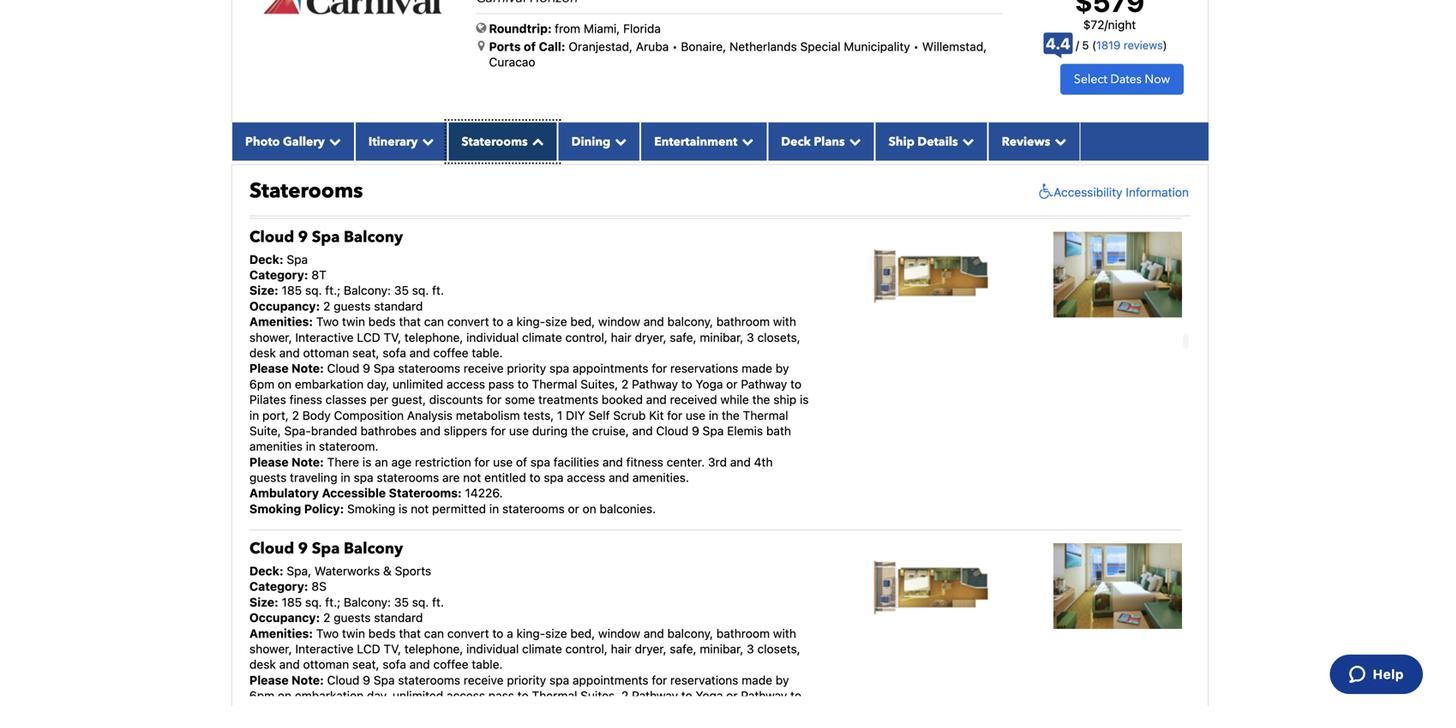 Task type: locate. For each thing, give the bounding box(es) containing it.
1 vertical spatial permitted
[[432, 502, 486, 516]]

discounts for cloud 9 spa staterooms receive priority spa appointments for reservations made by 6pm on embarkation day, unlimited access pass to thermal suites, 2 pathway to yoga or pathway to pilates finess classes per guest, discounts for some treatments booked and received while the ship is in port, 2 body composition analysis metabolism tests, 1 diy self scrub kit for use in the thermal suite, spa-branded bathrobes and slippers for use during the cruise, and cloud 9 spa elemis bath amenities in stateroom. please note:
[[429, 393, 483, 407]]

in down interactive
[[356, 175, 366, 189]]

1 6pm from the top
[[250, 377, 275, 391]]

0 vertical spatial /
[[1105, 18, 1109, 32]]

3rd
[[708, 455, 727, 469]]

deck: inside cloud 9 spa balcony deck: spa, waterworks & sports
[[250, 564, 284, 579]]

occupancy:
[[250, 299, 320, 313], [250, 611, 320, 625]]

appointments inside cloud 9 spa staterooms receive priority spa appointments for reservations made by 6pm on embarkation day, unlimited access pass to thermal suites, 2 pathway to yoga or pathway to pilates finess classes per guest, discounts for some treatments booked and received while the ship
[[573, 674, 649, 688]]

access inside 'there is an age restriction for use of spa facilities and fitness center. 3rd and 4th guests traveling in spa staterooms are not entitled to spa access and amenities. ambulatory accessible staterooms: 14226. smoking policy: smoking is not permitted in staterooms or on balconies.'
[[567, 471, 606, 485]]

2 made from the top
[[742, 674, 773, 688]]

size: inside category: 8t size: 185 sq. ft.; balcony: 35 sq. ft. occupancy: 2 guests standard amenities:
[[250, 284, 279, 298]]

window
[[599, 315, 641, 329], [599, 627, 641, 641]]

1 vertical spatial some
[[505, 705, 535, 707]]

balcony for cloud 9 spa balcony deck: spa, waterworks & sports
[[344, 539, 403, 560]]

35 inside category: 8s size: 185 sq. ft.; balcony: 35 sq. ft. occupancy: 2 guests standard amenities:
[[394, 596, 409, 610]]

0 vertical spatial discounts
[[429, 393, 483, 407]]

permitted down staterooms dropdown button
[[432, 190, 486, 204]]

2 vertical spatial dryer,
[[635, 642, 667, 657]]

9 inside cloud 9 spa balcony deck: spa
[[298, 227, 308, 248]]

analysis
[[407, 408, 453, 423]]

chevron down image left around at the left top of page
[[611, 135, 627, 147]]

guests inside category: 8t size: 185 sq. ft.; balcony: 35 sq. ft. occupancy: 2 guests standard amenities:
[[334, 299, 371, 313]]

•
[[672, 39, 678, 54], [914, 39, 919, 54]]

balcony for cloud 9 spa balcony deck: spa
[[344, 227, 403, 248]]

yoga for cloud 9 spa staterooms receive priority spa appointments for reservations made by 6pm on embarkation day, unlimited access pass to thermal suites, 2 pathway to yoga or pathway to pilates finess classes per guest, discounts for some treatments booked and received while the ship 
[[696, 689, 723, 703]]

1 deck: from the top
[[250, 252, 284, 267]]

booked inside cloud 9 spa staterooms receive priority spa appointments for reservations made by 6pm on embarkation day, unlimited access pass to thermal suites, 2 pathway to yoga or pathway to pilates finess classes per guest, discounts for some treatments booked and received while the ship is in port, 2 body composition analysis metabolism tests, 1 diy self scrub kit for use in the thermal suite, spa-branded bathrobes and slippers for use during the cruise, and cloud 9 spa elemis bath amenities in stateroom. please note:
[[602, 393, 643, 407]]

suite,
[[250, 424, 281, 438]]

balconies. down area
[[600, 190, 656, 204]]

2 day, from the top
[[367, 689, 390, 703]]

pass inside cloud 9 spa staterooms receive priority spa appointments for reservations made by 6pm on embarkation day, unlimited access pass to thermal suites, 2 pathway to yoga or pathway to pilates finess classes per guest, discounts for some treatments booked and received while the ship
[[489, 689, 515, 703]]

there
[[327, 455, 359, 469]]

0 vertical spatial receive
[[464, 362, 504, 376]]

size
[[546, 315, 567, 329], [546, 627, 567, 641]]

9
[[298, 227, 308, 248], [363, 362, 371, 376], [692, 424, 700, 438], [298, 539, 308, 560], [363, 674, 371, 688]]

2 vertical spatial balcony,
[[668, 627, 714, 641]]

to inside the 185 sq. ft.; balcony: 75 sq. ft. 2 guests standard two twin beds that convert to a king, 2 windows and wrap-around balcony, bathroom with shower; interactive lcd tv, telephone, 110 ac current, individual climate control, hair dryer, safe, minibar, walk-in closet, desk and ottoman seat, sitting area with sofa and coffee table. smoking is not permitted in staterooms or on balconies.
[[469, 143, 481, 157]]

yoga for cloud 9 spa staterooms receive priority spa appointments for reservations made by 6pm on embarkation day, unlimited access pass to thermal suites, 2 pathway to yoga or pathway to pilates finess classes per guest, discounts for some treatments booked and received while the ship is in port, 2 body composition analysis metabolism tests, 1 diy self scrub kit for use in the thermal suite, spa-branded bathrobes and slippers for use during the cruise, and cloud 9 spa elemis bath amenities in stateroom. please note:
[[696, 377, 723, 391]]

2 standard from the top
[[374, 299, 423, 313]]

made
[[742, 362, 773, 376], [742, 674, 773, 688]]

booked
[[602, 393, 643, 407], [602, 705, 643, 707]]

1 ft.; from the top
[[325, 112, 341, 126]]

balcony: down cloud 9 spa balcony deck: spa
[[344, 284, 391, 298]]

chevron down image for plans
[[845, 135, 862, 147]]

1 vertical spatial pass
[[489, 689, 515, 703]]

2 receive from the top
[[464, 674, 504, 688]]

a
[[484, 143, 490, 157], [507, 315, 514, 329], [507, 627, 514, 641]]

receive inside cloud 9 spa staterooms receive priority spa appointments for reservations made by 6pm on embarkation day, unlimited access pass to thermal suites, 2 pathway to yoga or pathway to pilates finess classes per guest, discounts for some treatments booked and received while the ship
[[464, 674, 504, 688]]

the inside cloud 9 spa staterooms receive priority spa appointments for reservations made by 6pm on embarkation day, unlimited access pass to thermal suites, 2 pathway to yoga or pathway to pilates finess classes per guest, discounts for some treatments booked and received while the ship
[[753, 705, 771, 707]]

reservations inside cloud 9 spa staterooms receive priority spa appointments for reservations made by 6pm on embarkation day, unlimited access pass to thermal suites, 2 pathway to yoga or pathway to pilates finess classes per guest, discounts for some treatments booked and received while the ship
[[671, 674, 739, 688]]

2 vertical spatial thermal
[[532, 689, 578, 703]]

1 vertical spatial balconies.
[[600, 502, 656, 516]]

amenities:
[[250, 315, 313, 329], [250, 627, 313, 641]]

size: for category: 8s size: 185 sq. ft.; balcony: 35 sq. ft. occupancy: 2 guests standard amenities:
[[250, 596, 279, 610]]

elemis
[[727, 424, 763, 438]]

day, for cloud 9 spa staterooms receive priority spa appointments for reservations made by 6pm on embarkation day, unlimited access pass to thermal suites, 2 pathway to yoga or pathway to pilates finess classes per guest, discounts for some treatments booked and received while the ship is in port, 2 body composition analysis metabolism tests, 1 diy self scrub kit for use in the thermal suite, spa-branded bathrobes and slippers for use during the cruise, and cloud 9 spa elemis bath amenities in stateroom. please note:
[[367, 377, 390, 391]]

twin up interactive
[[342, 143, 365, 157]]

ottoman down 110
[[463, 175, 509, 189]]

3 ft.; from the top
[[325, 596, 341, 610]]

priority
[[507, 362, 546, 376], [507, 674, 546, 688]]

guests up interactive
[[334, 128, 371, 142]]

sofa up composition
[[383, 346, 406, 360]]

1 vertical spatial 3
[[747, 642, 755, 657]]

use right kit
[[686, 408, 706, 423]]

2 suites, from the top
[[581, 689, 619, 703]]

are
[[443, 471, 460, 485]]

cloud up 'spa,'
[[250, 539, 294, 560]]

2 vertical spatial safe,
[[670, 642, 697, 657]]

1 vertical spatial note:
[[292, 455, 324, 469]]

guests down cloud 9 spa balcony deck: spa
[[334, 299, 371, 313]]

priority for cloud 9 spa staterooms receive priority spa appointments for reservations made by 6pm on embarkation day, unlimited access pass to thermal suites, 2 pathway to yoga or pathway to pilates finess classes per guest, discounts for some treatments booked and received while the ship 
[[507, 674, 546, 688]]

2 priority from the top
[[507, 674, 546, 688]]

2 ship from the top
[[774, 705, 797, 707]]

in down spa- at the left bottom
[[306, 440, 316, 454]]

ft. for category: 8s size: 185 sq. ft.; balcony: 35 sq. ft. occupancy: 2 guests standard amenities:
[[432, 596, 444, 610]]

balcony up &
[[344, 539, 403, 560]]

3 chevron down image from the left
[[1051, 135, 1067, 147]]

that inside the 185 sq. ft.; balcony: 75 sq. ft. 2 guests standard two twin beds that convert to a king, 2 windows and wrap-around balcony, bathroom with shower; interactive lcd tv, telephone, 110 ac current, individual climate control, hair dryer, safe, minibar, walk-in closet, desk and ottoman seat, sitting area with sofa and coffee table. smoking is not permitted in staterooms or on balconies.
[[399, 143, 421, 157]]

chevron down image up interactive
[[325, 135, 341, 147]]

2 received from the top
[[670, 705, 718, 707]]

two down the 8t
[[316, 315, 339, 329]]

chevron down image for details
[[959, 135, 975, 147]]

ottoman down category: 8s size: 185 sq. ft.; balcony: 35 sq. ft. occupancy: 2 guests standard amenities:
[[303, 658, 349, 672]]

0 vertical spatial received
[[670, 393, 718, 407]]

9 for cloud 9 spa staterooms receive priority spa appointments for reservations made by 6pm on embarkation day, unlimited access pass to thermal suites, 2 pathway to yoga or pathway to pilates finess classes per guest, discounts for some treatments booked and received while the ship 
[[363, 674, 371, 688]]

chevron down image inside dining 'dropdown button'
[[611, 135, 627, 147]]

on inside cloud 9 spa staterooms receive priority spa appointments for reservations made by 6pm on embarkation day, unlimited access pass to thermal suites, 2 pathway to yoga or pathway to pilates finess classes per guest, discounts for some treatments booked and received while the ship is in port, 2 body composition analysis metabolism tests, 1 diy self scrub kit for use in the thermal suite, spa-branded bathrobes and slippers for use during the cruise, and cloud 9 spa elemis bath amenities in stateroom. please note:
[[278, 377, 292, 391]]

shower, up the port,
[[250, 330, 292, 345]]

ambulatory
[[250, 486, 319, 501]]

can
[[424, 315, 444, 329], [424, 627, 444, 641]]

1 vertical spatial access
[[567, 471, 606, 485]]

staterooms down shower;
[[250, 177, 363, 205]]

2 note: from the top
[[292, 455, 324, 469]]

while inside cloud 9 spa staterooms receive priority spa appointments for reservations made by 6pm on embarkation day, unlimited access pass to thermal suites, 2 pathway to yoga or pathway to pilates finess classes per guest, discounts for some treatments booked and received while the ship is in port, 2 body composition analysis metabolism tests, 1 diy self scrub kit for use in the thermal suite, spa-branded bathrobes and slippers for use during the cruise, and cloud 9 spa elemis bath amenities in stateroom. please note:
[[721, 393, 749, 407]]

balcony: inside category: 8s size: 185 sq. ft.; balcony: 35 sq. ft. occupancy: 2 guests standard amenities:
[[344, 596, 391, 610]]

note: down category: 8s size: 185 sq. ft.; balcony: 35 sq. ft. occupancy: 2 guests standard amenities:
[[292, 674, 324, 688]]

1 please from the top
[[250, 362, 289, 376]]

smoking down closet,
[[347, 190, 396, 204]]

not down staterooms:
[[411, 502, 429, 516]]

0 vertical spatial 6pm
[[250, 377, 275, 391]]

pass for cloud 9 spa staterooms receive priority spa appointments for reservations made by 6pm on embarkation day, unlimited access pass to thermal suites, 2 pathway to yoga or pathway to pilates finess classes per guest, discounts for some treatments booked and received while the ship is in port, 2 body composition analysis metabolism tests, 1 diy self scrub kit for use in the thermal suite, spa-branded bathrobes and slippers for use during the cruise, and cloud 9 spa elemis bath amenities in stateroom. please note:
[[489, 377, 515, 391]]

guest, inside cloud 9 spa staterooms receive priority spa appointments for reservations made by 6pm on embarkation day, unlimited access pass to thermal suites, 2 pathway to yoga or pathway to pilates finess classes per guest, discounts for some treatments booked and received while the ship
[[392, 705, 426, 707]]

discounts for cloud 9 spa staterooms receive priority spa appointments for reservations made by 6pm on embarkation day, unlimited access pass to thermal suites, 2 pathway to yoga or pathway to pilates finess classes per guest, discounts for some treatments booked and received while the ship 
[[429, 705, 483, 707]]

climate up cloud 9 spa staterooms receive priority spa appointments for reservations made by 6pm on embarkation day, unlimited access pass to thermal suites, 2 pathway to yoga or pathway to pilates finess classes per guest, discounts for some treatments booked and received while the ship
[[522, 642, 562, 657]]

twin inside the 185 sq. ft.; balcony: 75 sq. ft. 2 guests standard two twin beds that convert to a king, 2 windows and wrap-around balcony, bathroom with shower; interactive lcd tv, telephone, 110 ac current, individual climate control, hair dryer, safe, minibar, walk-in closet, desk and ottoman seat, sitting area with sofa and coffee table. smoking is not permitted in staterooms or on balconies.
[[342, 143, 365, 157]]

0 vertical spatial seat,
[[512, 175, 540, 189]]

classes inside cloud 9 spa staterooms receive priority spa appointments for reservations made by 6pm on embarkation day, unlimited access pass to thermal suites, 2 pathway to yoga or pathway to pilates finess classes per guest, discounts for some treatments booked and received while the ship is in port, 2 body composition analysis metabolism tests, 1 diy self scrub kit for use in the thermal suite, spa-branded bathrobes and slippers for use during the cruise, and cloud 9 spa elemis bath amenities in stateroom. please note:
[[326, 393, 367, 407]]

ft. inside category: 8t size: 185 sq. ft.; balcony: 35 sq. ft. occupancy: 2 guests standard amenities:
[[432, 284, 444, 298]]

0 vertical spatial note:
[[292, 362, 324, 376]]

1 vertical spatial per
[[370, 705, 388, 707]]

1 vertical spatial safe,
[[670, 330, 697, 345]]

twin down cloud 9 spa balcony deck: spa
[[342, 315, 365, 329]]

information
[[1126, 185, 1190, 199]]

climate down around at the left top of page
[[637, 159, 677, 173]]

9 for cloud 9 spa balcony deck: spa
[[298, 227, 308, 248]]

beds
[[369, 143, 396, 157], [369, 315, 396, 329], [369, 627, 396, 641]]

chevron down image left ship
[[845, 135, 862, 147]]

chevron down image inside entertainment dropdown button
[[738, 135, 754, 147]]

seat, down category: 8s size: 185 sq. ft.; balcony: 35 sq. ft. occupancy: 2 guests standard amenities:
[[352, 658, 380, 672]]

table. down entertainment dropdown button
[[723, 175, 754, 189]]

0 vertical spatial unlimited
[[393, 377, 444, 391]]

seat, inside the 185 sq. ft.; balcony: 75 sq. ft. 2 guests standard two twin beds that convert to a king, 2 windows and wrap-around balcony, bathroom with shower; interactive lcd tv, telephone, 110 ac current, individual climate control, hair dryer, safe, minibar, walk-in closet, desk and ottoman seat, sitting area with sofa and coffee table. smoking is not permitted in staterooms or on balconies.
[[512, 175, 540, 189]]

1 king- from the top
[[517, 315, 546, 329]]

balcony
[[344, 227, 403, 248], [344, 539, 403, 560]]

1 horizontal spatial staterooms
[[462, 134, 528, 150]]

balconies. down amenities.
[[600, 502, 656, 516]]

guests down waterworks
[[334, 611, 371, 625]]

cloud up composition
[[327, 362, 360, 376]]

2 vertical spatial tv,
[[384, 642, 401, 657]]

lcd up closet,
[[384, 159, 407, 173]]

4 chevron down image from the left
[[738, 135, 754, 147]]

municipality
[[844, 39, 911, 54]]

0 vertical spatial climate
[[637, 159, 677, 173]]

miami,
[[584, 21, 620, 36]]

standard inside category: 8t size: 185 sq. ft.; balcony: 35 sq. ft. occupancy: 2 guests standard amenities:
[[374, 299, 423, 313]]

branded
[[311, 424, 357, 438]]

spa up composition
[[374, 362, 395, 376]]

use
[[686, 408, 706, 423], [509, 424, 529, 438], [493, 455, 513, 469]]

spa up the 8t
[[312, 227, 340, 248]]

entitled
[[485, 471, 526, 485]]

to
[[469, 143, 481, 157], [493, 315, 504, 329], [518, 377, 529, 391], [682, 377, 693, 391], [791, 377, 802, 391], [530, 471, 541, 485], [493, 627, 504, 641], [518, 689, 529, 703], [682, 689, 693, 703], [791, 689, 802, 703]]

of up entitled
[[516, 455, 527, 469]]

balcony: down &
[[344, 596, 391, 610]]

now
[[1145, 71, 1171, 87]]

1 per from the top
[[370, 393, 388, 407]]

0 vertical spatial thermal
[[532, 377, 578, 391]]

cloud for cloud 9 spa staterooms receive priority spa appointments for reservations made by 6pm on embarkation day, unlimited access pass to thermal suites, 2 pathway to yoga or pathway to pilates finess classes per guest, discounts for some treatments booked and received while the ship is in port, 2 body composition analysis metabolism tests, 1 diy self scrub kit for use in the thermal suite, spa-branded bathrobes and slippers for use during the cruise, and cloud 9 spa elemis bath amenities in stateroom. please note:
[[327, 362, 360, 376]]

yoga inside cloud 9 spa staterooms receive priority spa appointments for reservations made by 6pm on embarkation day, unlimited access pass to thermal suites, 2 pathway to yoga or pathway to pilates finess classes per guest, discounts for some treatments booked and received while the ship
[[696, 689, 723, 703]]

chevron down image up wheelchair image
[[1051, 135, 1067, 147]]

3 balcony: from the top
[[344, 596, 391, 610]]

1 balconies. from the top
[[600, 190, 656, 204]]

priority inside cloud 9 spa staterooms receive priority spa appointments for reservations made by 6pm on embarkation day, unlimited access pass to thermal suites, 2 pathway to yoga or pathway to pilates finess classes per guest, discounts for some treatments booked and received while the ship
[[507, 674, 546, 688]]

tv,
[[411, 159, 428, 173], [384, 330, 401, 345], [384, 642, 401, 657]]

2 category: from the top
[[250, 580, 308, 594]]

chevron down image left deck
[[738, 135, 754, 147]]

embarkation for cloud 9 spa staterooms receive priority spa appointments for reservations made by 6pm on embarkation day, unlimited access pass to thermal suites, 2 pathway to yoga or pathway to pilates finess classes per guest, discounts for some treatments booked and received while the ship is in port, 2 body composition analysis metabolism tests, 1 diy self scrub kit for use in the thermal suite, spa-branded bathrobes and slippers for use during the cruise, and cloud 9 spa elemis bath amenities in stateroom. please note:
[[295, 377, 364, 391]]

occupancy: inside category: 8s size: 185 sq. ft.; balcony: 35 sq. ft. occupancy: 2 guests standard amenities:
[[250, 611, 320, 625]]

day, inside cloud 9 spa staterooms receive priority spa appointments for reservations made by 6pm on embarkation day, unlimited access pass to thermal suites, 2 pathway to yoga or pathway to pilates finess classes per guest, discounts for some treatments booked and received while the ship
[[367, 689, 390, 703]]

0 vertical spatial reservations
[[671, 362, 739, 376]]

1 receive from the top
[[464, 362, 504, 376]]

2 please from the top
[[250, 455, 289, 469]]

cloud for cloud 9 spa balcony deck: spa, waterworks & sports
[[250, 539, 294, 560]]

coffee up analysis
[[434, 346, 469, 360]]

185
[[282, 112, 302, 126], [282, 284, 302, 298], [282, 596, 302, 610]]

day, inside cloud 9 spa staterooms receive priority spa appointments for reservations made by 6pm on embarkation day, unlimited access pass to thermal suites, 2 pathway to yoga or pathway to pilates finess classes per guest, discounts for some treatments booked and received while the ship is in port, 2 body composition analysis metabolism tests, 1 diy self scrub kit for use in the thermal suite, spa-branded bathrobes and slippers for use during the cruise, and cloud 9 spa elemis bath amenities in stateroom. please note:
[[367, 377, 390, 391]]

6pm inside cloud 9 spa staterooms receive priority spa appointments for reservations made by 6pm on embarkation day, unlimited access pass to thermal suites, 2 pathway to yoga or pathway to pilates finess classes per guest, discounts for some treatments booked and received while the ship
[[250, 689, 275, 703]]

unlimited for cloud 9 spa staterooms receive priority spa appointments for reservations made by 6pm on embarkation day, unlimited access pass to thermal suites, 2 pathway to yoga or pathway to pilates finess classes per guest, discounts for some treatments booked and received while the ship 
[[393, 689, 444, 703]]

1 vertical spatial two twin beds that can convert to a king-size bed, window and balcony, bathroom with shower, interactive lcd tv, telephone, individual climate control, hair dryer, safe, minibar, 3 closets, desk and ottoman seat, sofa and coffee table. please note:
[[250, 627, 801, 688]]

0 vertical spatial staterooms
[[462, 134, 528, 150]]

is inside cloud 9 spa staterooms receive priority spa appointments for reservations made by 6pm on embarkation day, unlimited access pass to thermal suites, 2 pathway to yoga or pathway to pilates finess classes per guest, discounts for some treatments booked and received while the ship is in port, 2 body composition analysis metabolism tests, 1 diy self scrub kit for use in the thermal suite, spa-branded bathrobes and slippers for use during the cruise, and cloud 9 spa elemis bath amenities in stateroom. please note:
[[800, 393, 809, 407]]

yoga inside cloud 9 spa staterooms receive priority spa appointments for reservations made by 6pm on embarkation day, unlimited access pass to thermal suites, 2 pathway to yoga or pathway to pilates finess classes per guest, discounts for some treatments booked and received while the ship is in port, 2 body composition analysis metabolism tests, 1 diy self scrub kit for use in the thermal suite, spa-branded bathrobes and slippers for use during the cruise, and cloud 9 spa elemis bath amenities in stateroom. please note:
[[696, 377, 723, 391]]

please
[[250, 362, 289, 376], [250, 455, 289, 469], [250, 674, 289, 688]]

1 reservations from the top
[[671, 362, 739, 376]]

1 vertical spatial interactive
[[295, 642, 354, 657]]

body
[[303, 408, 331, 423]]

ft.; for 8s
[[325, 596, 341, 610]]

2 deck: from the top
[[250, 564, 284, 579]]

cloud 9 spa balcony deck: spa
[[250, 227, 403, 267]]

by
[[776, 362, 789, 376], [776, 674, 789, 688]]

1 vertical spatial 6pm
[[250, 689, 275, 703]]

1 classes from the top
[[326, 393, 367, 407]]

1 that from the top
[[399, 143, 421, 157]]

1 size: from the top
[[250, 284, 279, 298]]

chevron down image for entertainment
[[738, 135, 754, 147]]

spa up the 3rd
[[703, 424, 724, 438]]

chevron down image
[[325, 135, 341, 147], [418, 135, 434, 147], [611, 135, 627, 147], [738, 135, 754, 147]]

1 beds from the top
[[369, 143, 396, 157]]

185 sq. ft.; balcony: 75 sq. ft. 2 guests standard two twin beds that convert to a king, 2 windows and wrap-around balcony, bathroom with shower; interactive lcd tv, telephone, 110 ac current, individual climate control, hair dryer, safe, minibar, walk-in closet, desk and ottoman seat, sitting area with sofa and coffee table. smoking is not permitted in staterooms or on balconies.
[[250, 112, 786, 204]]

amenities: inside category: 8s size: 185 sq. ft.; balcony: 35 sq. ft. occupancy: 2 guests standard amenities:
[[250, 627, 313, 641]]

ft.; up interactive
[[325, 112, 341, 126]]

1 vertical spatial dryer,
[[635, 330, 667, 345]]

tv, down category: 8s size: 185 sq. ft.; balcony: 35 sq. ft. occupancy: 2 guests standard amenities:
[[384, 642, 401, 657]]

2 vertical spatial desk
[[250, 658, 276, 672]]

6pm inside cloud 9 spa staterooms receive priority spa appointments for reservations made by 6pm on embarkation day, unlimited access pass to thermal suites, 2 pathway to yoga or pathway to pilates finess classes per guest, discounts for some treatments booked and received while the ship is in port, 2 body composition analysis metabolism tests, 1 diy self scrub kit for use in the thermal suite, spa-branded bathrobes and slippers for use during the cruise, and cloud 9 spa elemis bath amenities in stateroom. please note:
[[250, 377, 275, 391]]

minibar,
[[280, 175, 323, 189], [700, 330, 744, 345], [700, 642, 744, 657]]

receive for cloud 9 spa staterooms receive priority spa appointments for reservations made by 6pm on embarkation day, unlimited access pass to thermal suites, 2 pathway to yoga or pathway to pilates finess classes per guest, discounts for some treatments booked and received while the ship is in port, 2 body composition analysis metabolism tests, 1 diy self scrub kit for use in the thermal suite, spa-branded bathrobes and slippers for use during the cruise, and cloud 9 spa elemis bath amenities in stateroom. please note:
[[464, 362, 504, 376]]

1 35 from the top
[[394, 284, 409, 298]]

bathroom
[[733, 143, 786, 157], [717, 315, 770, 329], [717, 627, 770, 641]]

embarkation
[[295, 377, 364, 391], [295, 689, 364, 703]]

guests
[[334, 128, 371, 142], [334, 299, 371, 313], [250, 471, 287, 485], [334, 611, 371, 625]]

2 permitted from the top
[[432, 502, 486, 516]]

chevron down image inside the itinerary "dropdown button"
[[418, 135, 434, 147]]

received for cloud 9 spa staterooms receive priority spa appointments for reservations made by 6pm on embarkation day, unlimited access pass to thermal suites, 2 pathway to yoga or pathway to pilates finess classes per guest, discounts for some treatments booked and received while the ship 
[[670, 705, 718, 707]]

standard inside the 185 sq. ft.; balcony: 75 sq. ft. 2 guests standard two twin beds that convert to a king, 2 windows and wrap-around balcony, bathroom with shower; interactive lcd tv, telephone, 110 ac current, individual climate control, hair dryer, safe, minibar, walk-in closet, desk and ottoman seat, sitting area with sofa and coffee table. smoking is not permitted in staterooms or on balconies.
[[374, 128, 423, 142]]

2 inside category: 8s size: 185 sq. ft.; balcony: 35 sq. ft. occupancy: 2 guests standard amenities:
[[323, 611, 331, 625]]

control, up diy
[[566, 330, 608, 345]]

suites, for cloud 9 spa staterooms receive priority spa appointments for reservations made by 6pm on embarkation day, unlimited access pass to thermal suites, 2 pathway to yoga or pathway to pilates finess classes per guest, discounts for some treatments booked and received while the ship is in port, 2 body composition analysis metabolism tests, 1 diy self scrub kit for use in the thermal suite, spa-branded bathrobes and slippers for use during the cruise, and cloud 9 spa elemis bath amenities in stateroom. please note:
[[581, 377, 619, 391]]

0 vertical spatial coffee
[[685, 175, 720, 189]]

2 guest, from the top
[[392, 705, 426, 707]]

category: inside category: 8s size: 185 sq. ft.; balcony: 35 sq. ft. occupancy: 2 guests standard amenities:
[[250, 580, 308, 594]]

0 vertical spatial dryer,
[[750, 159, 781, 173]]

1 vertical spatial balcony
[[344, 539, 403, 560]]

0 vertical spatial shower,
[[250, 330, 292, 345]]

cloud down category: 8s size: 185 sq. ft.; balcony: 35 sq. ft. occupancy: 2 guests standard amenities:
[[327, 674, 360, 688]]

permitted down 14226.
[[432, 502, 486, 516]]

0 vertical spatial yoga
[[696, 377, 723, 391]]

tv, down itinerary
[[411, 159, 428, 173]]

not down the itinerary "dropdown button"
[[411, 190, 429, 204]]

size: for category: 8t size: 185 sq. ft.; balcony: 35 sq. ft. occupancy: 2 guests standard amenities:
[[250, 284, 279, 298]]

1 some from the top
[[505, 393, 535, 407]]

chevron down image inside deck plans dropdown button
[[845, 135, 862, 147]]

pilates inside cloud 9 spa staterooms receive priority spa appointments for reservations made by 6pm on embarkation day, unlimited access pass to thermal suites, 2 pathway to yoga or pathway to pilates finess classes per guest, discounts for some treatments booked and received while the ship
[[250, 705, 286, 707]]

0 vertical spatial telephone,
[[432, 159, 490, 173]]

2 balconies. from the top
[[600, 502, 656, 516]]

made inside cloud 9 spa staterooms receive priority spa appointments for reservations made by 6pm on embarkation day, unlimited access pass to thermal suites, 2 pathway to yoga or pathway to pilates finess classes per guest, discounts for some treatments booked and received while the ship is in port, 2 body composition analysis metabolism tests, 1 diy self scrub kit for use in the thermal suite, spa-branded bathrobes and slippers for use during the cruise, and cloud 9 spa elemis bath amenities in stateroom. please note:
[[742, 362, 773, 376]]

telephone, up analysis
[[405, 330, 463, 345]]

1 ship from the top
[[774, 393, 797, 407]]

1 vertical spatial finess
[[290, 705, 322, 707]]

standard inside category: 8s size: 185 sq. ft.; balcony: 35 sq. ft. occupancy: 2 guests standard amenities:
[[374, 611, 423, 625]]

ft.; for 8t
[[325, 284, 341, 298]]

2 pilates from the top
[[250, 705, 286, 707]]

1 vertical spatial window
[[599, 627, 641, 641]]

2 interactive from the top
[[295, 642, 354, 657]]

1 vertical spatial king-
[[517, 627, 546, 641]]

treatments
[[539, 393, 599, 407], [539, 705, 599, 707]]

unlimited for cloud 9 spa staterooms receive priority spa appointments for reservations made by 6pm on embarkation day, unlimited access pass to thermal suites, 2 pathway to yoga or pathway to pilates finess classes per guest, discounts for some treatments booked and received while the ship is in port, 2 body composition analysis metabolism tests, 1 diy self scrub kit for use in the thermal suite, spa-branded bathrobes and slippers for use during the cruise, and cloud 9 spa elemis bath amenities in stateroom. please note:
[[393, 377, 444, 391]]

reservations for cloud 9 spa staterooms receive priority spa appointments for reservations made by 6pm on embarkation day, unlimited access pass to thermal suites, 2 pathway to yoga or pathway to pilates finess classes per guest, discounts for some treatments booked and received while the ship 
[[671, 674, 739, 688]]

1 pilates from the top
[[250, 393, 286, 407]]

2 amenities: from the top
[[250, 627, 313, 641]]

telephone,
[[432, 159, 490, 173], [405, 330, 463, 345], [405, 642, 463, 657]]

1 treatments from the top
[[539, 393, 599, 407]]

185 inside category: 8t size: 185 sq. ft.; balcony: 35 sq. ft. occupancy: 2 guests standard amenities:
[[282, 284, 302, 298]]

occupancy: down 8s at the left
[[250, 611, 320, 625]]

seat, down ac
[[512, 175, 540, 189]]

seat, down category: 8t size: 185 sq. ft.; balcony: 35 sq. ft. occupancy: 2 guests standard amenities:
[[352, 346, 380, 360]]

amenities: for category: 8s size: 185 sq. ft.; balcony: 35 sq. ft. occupancy: 2 guests standard amenities:
[[250, 627, 313, 641]]

control, inside the 185 sq. ft.; balcony: 75 sq. ft. 2 guests standard two twin beds that convert to a king, 2 windows and wrap-around balcony, bathroom with shower; interactive lcd tv, telephone, 110 ac current, individual climate control, hair dryer, safe, minibar, walk-in closet, desk and ottoman seat, sitting area with sofa and coffee table. smoking is not permitted in staterooms or on balconies.
[[680, 159, 723, 173]]

1 finess from the top
[[290, 393, 322, 407]]

0 vertical spatial not
[[411, 190, 429, 204]]

1 vertical spatial unlimited
[[393, 689, 444, 703]]

lcd inside the 185 sq. ft.; balcony: 75 sq. ft. 2 guests standard two twin beds that convert to a king, 2 windows and wrap-around balcony, bathroom with shower; interactive lcd tv, telephone, 110 ac current, individual climate control, hair dryer, safe, minibar, walk-in closet, desk and ottoman seat, sitting area with sofa and coffee table. smoking is not permitted in staterooms or on balconies.
[[384, 159, 407, 173]]

1 vertical spatial ft.
[[432, 284, 444, 298]]

occupancy: for 8t
[[250, 299, 320, 313]]

1 vertical spatial priority
[[507, 674, 546, 688]]

convert
[[424, 143, 466, 157], [448, 315, 489, 329], [448, 627, 489, 641]]

cabin image for spa, waterworks & sports deck on carnival horizon image
[[1054, 544, 1183, 630]]

1 permitted from the top
[[432, 190, 486, 204]]

pass inside cloud 9 spa staterooms receive priority spa appointments for reservations made by 6pm on embarkation day, unlimited access pass to thermal suites, 2 pathway to yoga or pathway to pilates finess classes per guest, discounts for some treatments booked and received while the ship is in port, 2 body composition analysis metabolism tests, 1 diy self scrub kit for use in the thermal suite, spa-branded bathrobes and slippers for use during the cruise, and cloud 9 spa elemis bath amenities in stateroom. please note:
[[489, 377, 515, 391]]

1 balcony: from the top
[[344, 112, 391, 126]]

call:
[[539, 39, 566, 54]]

cloud down shower;
[[250, 227, 294, 248]]

suites, inside cloud 9 spa staterooms receive priority spa appointments for reservations made by 6pm on embarkation day, unlimited access pass to thermal suites, 2 pathway to yoga or pathway to pilates finess classes per guest, discounts for some treatments booked and received while the ship is in port, 2 body composition analysis metabolism tests, 1 diy self scrub kit for use in the thermal suite, spa-branded bathrobes and slippers for use during the cruise, and cloud 9 spa elemis bath amenities in stateroom. please note:
[[581, 377, 619, 391]]

two
[[316, 143, 339, 157], [316, 315, 339, 329], [316, 627, 339, 641]]

ottoman down category: 8t size: 185 sq. ft.; balcony: 35 sq. ft. occupancy: 2 guests standard amenities:
[[303, 346, 349, 360]]

some
[[505, 393, 535, 407], [505, 705, 535, 707]]

1 chevron down image from the left
[[325, 135, 341, 147]]

by for cloud 9 spa staterooms receive priority spa appointments for reservations made by 6pm on embarkation day, unlimited access pass to thermal suites, 2 pathway to yoga or pathway to pilates finess classes per guest, discounts for some treatments booked and received while the ship 
[[776, 674, 789, 688]]

0 vertical spatial window
[[599, 315, 641, 329]]

0 vertical spatial priority
[[507, 362, 546, 376]]

ship for cloud 9 spa staterooms receive priority spa appointments for reservations made by 6pm on embarkation day, unlimited access pass to thermal suites, 2 pathway to yoga or pathway to pilates finess classes per guest, discounts for some treatments booked and received while the ship is in port, 2 body composition analysis metabolism tests, 1 diy self scrub kit for use in the thermal suite, spa-branded bathrobes and slippers for use during the cruise, and cloud 9 spa elemis bath amenities in stateroom. please note:
[[774, 393, 797, 407]]

2 ft.; from the top
[[325, 284, 341, 298]]

1 vertical spatial control,
[[566, 330, 608, 345]]

some for cloud 9 spa staterooms receive priority spa appointments for reservations made by 6pm on embarkation day, unlimited access pass to thermal suites, 2 pathway to yoga or pathway to pilates finess classes per guest, discounts for some treatments booked and received while the ship is in port, 2 body composition analysis metabolism tests, 1 diy self scrub kit for use in the thermal suite, spa-branded bathrobes and slippers for use during the cruise, and cloud 9 spa elemis bath amenities in stateroom. please note:
[[505, 393, 535, 407]]

two up interactive
[[316, 143, 339, 157]]

smoking down accessible
[[347, 502, 396, 516]]

permitted
[[432, 190, 486, 204], [432, 502, 486, 516]]

ship details button
[[875, 122, 989, 161]]

2 vertical spatial minibar,
[[700, 642, 744, 657]]

0 vertical spatial ft.;
[[325, 112, 341, 126]]

1 vertical spatial coffee
[[434, 346, 469, 360]]

some for cloud 9 spa staterooms receive priority spa appointments for reservations made by 6pm on embarkation day, unlimited access pass to thermal suites, 2 pathway to yoga or pathway to pilates finess classes per guest, discounts for some treatments booked and received while the ship 
[[505, 705, 535, 707]]

2 treatments from the top
[[539, 705, 599, 707]]

priority inside cloud 9 spa staterooms receive priority spa appointments for reservations made by 6pm on embarkation day, unlimited access pass to thermal suites, 2 pathway to yoga or pathway to pilates finess classes per guest, discounts for some treatments booked and received while the ship is in port, 2 body composition analysis metabolism tests, 1 diy self scrub kit for use in the thermal suite, spa-branded bathrobes and slippers for use during the cruise, and cloud 9 spa elemis bath amenities in stateroom. please note:
[[507, 362, 546, 376]]

ft. inside category: 8s size: 185 sq. ft.; balcony: 35 sq. ft. occupancy: 2 guests standard amenities:
[[432, 596, 444, 610]]

receive for cloud 9 spa staterooms receive priority spa appointments for reservations made by 6pm on embarkation day, unlimited access pass to thermal suites, 2 pathway to yoga or pathway to pilates finess classes per guest, discounts for some treatments booked and received while the ship 
[[464, 674, 504, 688]]

traveling
[[290, 471, 338, 485]]

finess inside cloud 9 spa staterooms receive priority spa appointments for reservations made by 6pm on embarkation day, unlimited access pass to thermal suites, 2 pathway to yoga or pathway to pilates finess classes per guest, discounts for some treatments booked and received while the ship is in port, 2 body composition analysis metabolism tests, 1 diy self scrub kit for use in the thermal suite, spa-branded bathrobes and slippers for use during the cruise, and cloud 9 spa elemis bath amenities in stateroom. please note:
[[290, 393, 322, 407]]

2 vertical spatial standard
[[374, 611, 423, 625]]

3 185 from the top
[[282, 596, 302, 610]]

unlimited inside cloud 9 spa staterooms receive priority spa appointments for reservations made by 6pm on embarkation day, unlimited access pass to thermal suites, 2 pathway to yoga or pathway to pilates finess classes per guest, discounts for some treatments booked and received while the ship is in port, 2 body composition analysis metabolism tests, 1 diy self scrub kit for use in the thermal suite, spa-branded bathrobes and slippers for use during the cruise, and cloud 9 spa elemis bath amenities in stateroom. please note:
[[393, 377, 444, 391]]

0 vertical spatial individual
[[581, 159, 634, 173]]

1 unlimited from the top
[[393, 377, 444, 391]]

0 vertical spatial pilates
[[250, 393, 286, 407]]

individual up metabolism on the left bottom of the page
[[467, 330, 519, 345]]

photo gallery
[[245, 134, 325, 150]]

1 vertical spatial of
[[516, 455, 527, 469]]

1 twin from the top
[[342, 143, 365, 157]]

discounts inside cloud 9 spa staterooms receive priority spa appointments for reservations made by 6pm on embarkation day, unlimited access pass to thermal suites, 2 pathway to yoga or pathway to pilates finess classes per guest, discounts for some treatments booked and received while the ship is in port, 2 body composition analysis metabolism tests, 1 diy self scrub kit for use in the thermal suite, spa-branded bathrobes and slippers for use during the cruise, and cloud 9 spa elemis bath amenities in stateroom. please note:
[[429, 393, 483, 407]]

0 vertical spatial ship
[[774, 393, 797, 407]]

chevron down image
[[845, 135, 862, 147], [959, 135, 975, 147], [1051, 135, 1067, 147]]

1 vertical spatial suites,
[[581, 689, 619, 703]]

1 vertical spatial thermal
[[743, 408, 789, 423]]

climate
[[637, 159, 677, 173], [522, 330, 562, 345], [522, 642, 562, 657]]

cloud inside cloud 9 spa staterooms receive priority spa appointments for reservations made by 6pm on embarkation day, unlimited access pass to thermal suites, 2 pathway to yoga or pathway to pilates finess classes per guest, discounts for some treatments booked and received while the ship
[[327, 674, 360, 688]]

table. inside the 185 sq. ft.; balcony: 75 sq. ft. 2 guests standard two twin beds that convert to a king, 2 windows and wrap-around balcony, bathroom with shower; interactive lcd tv, telephone, 110 ac current, individual climate control, hair dryer, safe, minibar, walk-in closet, desk and ottoman seat, sitting area with sofa and coffee table. smoking is not permitted in staterooms or on balconies.
[[723, 175, 754, 189]]

per inside cloud 9 spa staterooms receive priority spa appointments for reservations made by 6pm on embarkation day, unlimited access pass to thermal suites, 2 pathway to yoga or pathway to pilates finess classes per guest, discounts for some treatments booked and received while the ship is in port, 2 body composition analysis metabolism tests, 1 diy self scrub kit for use in the thermal suite, spa-branded bathrobes and slippers for use during the cruise, and cloud 9 spa elemis bath amenities in stateroom. please note:
[[370, 393, 388, 407]]

staterooms inside cloud 9 spa staterooms receive priority spa appointments for reservations made by 6pm on embarkation day, unlimited access pass to thermal suites, 2 pathway to yoga or pathway to pilates finess classes per guest, discounts for some treatments booked and received while the ship is in port, 2 body composition analysis metabolism tests, 1 diy self scrub kit for use in the thermal suite, spa-branded bathrobes and slippers for use during the cruise, and cloud 9 spa elemis bath amenities in stateroom. please note:
[[398, 362, 461, 376]]

embarkation inside cloud 9 spa staterooms receive priority spa appointments for reservations made by 6pm on embarkation day, unlimited access pass to thermal suites, 2 pathway to yoga or pathway to pilates finess classes per guest, discounts for some treatments booked and received while the ship is in port, 2 body composition analysis metabolism tests, 1 diy self scrub kit for use in the thermal suite, spa-branded bathrobes and slippers for use during the cruise, and cloud 9 spa elemis bath amenities in stateroom. please note:
[[295, 377, 364, 391]]

2 6pm from the top
[[250, 689, 275, 703]]

1 vertical spatial yoga
[[696, 689, 723, 703]]

telephone, down "sports"
[[405, 642, 463, 657]]

0 vertical spatial tv,
[[411, 159, 428, 173]]

185 down 'spa,'
[[282, 596, 302, 610]]

2 balcony from the top
[[344, 539, 403, 560]]

appointments inside cloud 9 spa staterooms receive priority spa appointments for reservations made by 6pm on embarkation day, unlimited access pass to thermal suites, 2 pathway to yoga or pathway to pilates finess classes per guest, discounts for some treatments booked and received while the ship is in port, 2 body composition analysis metabolism tests, 1 diy self scrub kit for use in the thermal suite, spa-branded bathrobes and slippers for use during the cruise, and cloud 9 spa elemis bath amenities in stateroom. please note:
[[573, 362, 649, 376]]

age
[[392, 455, 412, 469]]

2 balcony: from the top
[[344, 284, 391, 298]]

standard for category: 8s size: 185 sq. ft.; balcony: 35 sq. ft. occupancy: 2 guests standard amenities:
[[374, 611, 423, 625]]

globe image
[[476, 22, 487, 34]]

map marker image
[[478, 40, 485, 52]]

2 discounts from the top
[[429, 705, 483, 707]]

2 occupancy: from the top
[[250, 611, 320, 625]]

amenities: down the 8t
[[250, 315, 313, 329]]

receive inside cloud 9 spa staterooms receive priority spa appointments for reservations made by 6pm on embarkation day, unlimited access pass to thermal suites, 2 pathway to yoga or pathway to pilates finess classes per guest, discounts for some treatments booked and received while the ship is in port, 2 body composition analysis metabolism tests, 1 diy self scrub kit for use in the thermal suite, spa-branded bathrobes and slippers for use during the cruise, and cloud 9 spa elemis bath amenities in stateroom. please note:
[[464, 362, 504, 376]]

/ inside 4.4 / 5 ( 1819 reviews )
[[1076, 39, 1080, 52]]

2 35 from the top
[[394, 596, 409, 610]]

2 yoga from the top
[[696, 689, 723, 703]]

2 closets, from the top
[[758, 642, 801, 657]]

1 received from the top
[[670, 393, 718, 407]]

scrub
[[613, 408, 646, 423]]

spa for cloud 9 spa balcony deck: spa, waterworks & sports
[[312, 539, 340, 560]]

2 size: from the top
[[250, 596, 279, 610]]

area
[[580, 175, 604, 189]]

2 some from the top
[[505, 705, 535, 707]]

2 vertical spatial twin
[[342, 627, 365, 641]]

sofa down category: 8s size: 185 sq. ft.; balcony: 35 sq. ft. occupancy: 2 guests standard amenities:
[[383, 658, 406, 672]]

use up entitled
[[493, 455, 513, 469]]

note:
[[292, 362, 324, 376], [292, 455, 324, 469], [292, 674, 324, 688]]

table. up cloud 9 spa staterooms receive priority spa appointments for reservations made by 6pm on embarkation day, unlimited access pass to thermal suites, 2 pathway to yoga or pathway to pilates finess classes per guest, discounts for some treatments booked and received while the ship
[[472, 658, 503, 672]]

use down tests,
[[509, 424, 529, 438]]

priority for cloud 9 spa staterooms receive priority spa appointments for reservations made by 6pm on embarkation day, unlimited access pass to thermal suites, 2 pathway to yoga or pathway to pilates finess classes per guest, discounts for some treatments booked and received while the ship is in port, 2 body composition analysis metabolism tests, 1 diy self scrub kit for use in the thermal suite, spa-branded bathrobes and slippers for use during the cruise, and cloud 9 spa elemis bath amenities in stateroom. please note:
[[507, 362, 546, 376]]

size: inside category: 8s size: 185 sq. ft.; balcony: 35 sq. ft. occupancy: 2 guests standard amenities:
[[250, 596, 279, 610]]

1 amenities: from the top
[[250, 315, 313, 329]]

1 vertical spatial appointments
[[573, 674, 649, 688]]

1 vertical spatial deck:
[[250, 564, 284, 579]]

pilates for cloud 9 spa staterooms receive priority spa appointments for reservations made by 6pm on embarkation day, unlimited access pass to thermal suites, 2 pathway to yoga or pathway to pilates finess classes per guest, discounts for some treatments booked and received while the ship 
[[250, 705, 286, 707]]

select          dates now link
[[1061, 64, 1185, 95]]

1 vertical spatial two
[[316, 315, 339, 329]]

special
[[801, 39, 841, 54]]

0 vertical spatial balcony
[[344, 227, 403, 248]]

cloud for cloud 9 spa staterooms receive priority spa appointments for reservations made by 6pm on embarkation day, unlimited access pass to thermal suites, 2 pathway to yoga or pathway to pilates finess classes per guest, discounts for some treatments booked and received while the ship 
[[327, 674, 360, 688]]

9 down category: 8s size: 185 sq. ft.; balcony: 35 sq. ft. occupancy: 2 guests standard amenities:
[[363, 674, 371, 688]]

balcony: left 75
[[344, 112, 391, 126]]

1 while from the top
[[721, 393, 749, 407]]

category: left the 8t
[[250, 268, 308, 282]]

chevron down image left reviews at right
[[959, 135, 975, 147]]

sofa down around at the left top of page
[[634, 175, 658, 189]]

0 vertical spatial lcd
[[384, 159, 407, 173]]

3 please from the top
[[250, 674, 289, 688]]

balconies. inside the 185 sq. ft.; balcony: 75 sq. ft. 2 guests standard two twin beds that convert to a king, 2 windows and wrap-around balcony, bathroom with shower; interactive lcd tv, telephone, 110 ac current, individual climate control, hair dryer, safe, minibar, walk-in closet, desk and ottoman seat, sitting area with sofa and coffee table. smoking is not permitted in staterooms or on balconies.
[[600, 190, 656, 204]]

cabin image for spa deck on carnival horizon image
[[1054, 232, 1183, 318]]

0 vertical spatial control,
[[680, 159, 723, 173]]

1 vertical spatial individual
[[467, 330, 519, 345]]

1 occupancy: from the top
[[250, 299, 320, 313]]

1 vertical spatial made
[[742, 674, 773, 688]]

2 chevron down image from the left
[[418, 135, 434, 147]]

spa,
[[287, 564, 311, 579]]

category: for category: 8t size: 185 sq. ft.; balcony: 35 sq. ft. occupancy: 2 guests standard amenities:
[[250, 268, 308, 282]]

1 vertical spatial seat,
[[352, 346, 380, 360]]

standard for category: 8t size: 185 sq. ft.; balcony: 35 sq. ft. occupancy: 2 guests standard amenities:
[[374, 299, 423, 313]]

not up 14226.
[[463, 471, 481, 485]]

9 down shower;
[[298, 227, 308, 248]]

ft.; inside category: 8s size: 185 sq. ft.; balcony: 35 sq. ft. occupancy: 2 guests standard amenities:
[[325, 596, 341, 610]]

lcd down category: 8s size: 185 sq. ft.; balcony: 35 sq. ft. occupancy: 2 guests standard amenities:
[[357, 642, 381, 657]]

/
[[1105, 18, 1109, 32], [1076, 39, 1080, 52]]

interactive down category: 8t size: 185 sq. ft.; balcony: 35 sq. ft. occupancy: 2 guests standard amenities:
[[295, 330, 354, 345]]

around
[[642, 143, 681, 157]]

1 by from the top
[[776, 362, 789, 376]]

1 discounts from the top
[[429, 393, 483, 407]]

0 vertical spatial access
[[447, 377, 485, 391]]

75
[[394, 112, 408, 126]]

received inside cloud 9 spa staterooms receive priority spa appointments for reservations made by 6pm on embarkation day, unlimited access pass to thermal suites, 2 pathway to yoga or pathway to pilates finess classes per guest, discounts for some treatments booked and received while the ship
[[670, 705, 718, 707]]

0 vertical spatial safe,
[[250, 175, 276, 189]]

0 vertical spatial king-
[[517, 315, 546, 329]]

14226.
[[465, 486, 503, 501]]

2 finess from the top
[[290, 705, 322, 707]]

per inside cloud 9 spa staterooms receive priority spa appointments for reservations made by 6pm on embarkation day, unlimited access pass to thermal suites, 2 pathway to yoga or pathway to pilates finess classes per guest, discounts for some treatments booked and received while the ship
[[370, 705, 388, 707]]

2 vertical spatial balcony:
[[344, 596, 391, 610]]

control, down the 'entertainment'
[[680, 159, 723, 173]]

ft.; inside category: 8t size: 185 sq. ft.; balcony: 35 sq. ft. occupancy: 2 guests standard amenities:
[[325, 284, 341, 298]]

0 vertical spatial treatments
[[539, 393, 599, 407]]

1 priority from the top
[[507, 362, 546, 376]]

category: 8s size: 185 sq. ft.; balcony: 35 sq. ft. occupancy: 2 guests standard amenities:
[[250, 580, 444, 641]]

coffee down entertainment dropdown button
[[685, 175, 720, 189]]

2 embarkation from the top
[[295, 689, 364, 703]]

or inside cloud 9 spa staterooms receive priority spa appointments for reservations made by 6pm on embarkation day, unlimited access pass to thermal suites, 2 pathway to yoga or pathway to pilates finess classes per guest, discounts for some treatments booked and received while the ship
[[727, 689, 738, 703]]

twin down waterworks
[[342, 627, 365, 641]]

2 vertical spatial access
[[447, 689, 485, 703]]

1 vertical spatial please
[[250, 455, 289, 469]]

1 vertical spatial tv,
[[384, 330, 401, 345]]

entertainment
[[655, 134, 738, 150]]

access inside cloud 9 spa staterooms receive priority spa appointments for reservations made by 6pm on embarkation day, unlimited access pass to thermal suites, 2 pathway to yoga or pathway to pilates finess classes per guest, discounts for some treatments booked and received while the ship
[[447, 689, 485, 703]]

seat,
[[512, 175, 540, 189], [352, 346, 380, 360], [352, 658, 380, 672]]

(
[[1093, 39, 1097, 52]]

finess inside cloud 9 spa staterooms receive priority spa appointments for reservations made by 6pm on embarkation day, unlimited access pass to thermal suites, 2 pathway to yoga or pathway to pilates finess classes per guest, discounts for some treatments booked and received while the ship
[[290, 705, 322, 707]]

thermal inside cloud 9 spa staterooms receive priority spa appointments for reservations made by 6pm on embarkation day, unlimited access pass to thermal suites, 2 pathway to yoga or pathway to pilates finess classes per guest, discounts for some treatments booked and received while the ship
[[532, 689, 578, 703]]

with
[[250, 159, 273, 173], [608, 175, 631, 189], [773, 315, 797, 329], [773, 627, 797, 641]]

chevron down image left staterooms dropdown button
[[418, 135, 434, 147]]

day, for cloud 9 spa staterooms receive priority spa appointments for reservations made by 6pm on embarkation day, unlimited access pass to thermal suites, 2 pathway to yoga or pathway to pilates finess classes per guest, discounts for some treatments booked and received while the ship 
[[367, 689, 390, 703]]

note: up traveling at left
[[292, 455, 324, 469]]

staterooms up 110
[[462, 134, 528, 150]]

is
[[399, 190, 408, 204], [800, 393, 809, 407], [363, 455, 372, 469], [399, 502, 408, 516]]

of
[[524, 39, 536, 54], [516, 455, 527, 469]]

balcony inside cloud 9 spa balcony deck: spa
[[344, 227, 403, 248]]

suites, inside cloud 9 spa staterooms receive priority spa appointments for reservations made by 6pm on embarkation day, unlimited access pass to thermal suites, 2 pathway to yoga or pathway to pilates finess classes per guest, discounts for some treatments booked and received while the ship
[[581, 689, 619, 703]]

1 yoga from the top
[[696, 377, 723, 391]]

in down 14226.
[[490, 502, 499, 516]]

table. up metabolism on the left bottom of the page
[[472, 346, 503, 360]]

individual up area
[[581, 159, 634, 173]]

note: up body
[[292, 362, 324, 376]]

while inside cloud 9 spa staterooms receive priority spa appointments for reservations made by 6pm on embarkation day, unlimited access pass to thermal suites, 2 pathway to yoga or pathway to pilates finess classes per guest, discounts for some treatments booked and received while the ship
[[721, 705, 749, 707]]

guests up ambulatory
[[250, 471, 287, 485]]

ship inside cloud 9 spa staterooms receive priority spa appointments for reservations made by 6pm on embarkation day, unlimited access pass to thermal suites, 2 pathway to yoga or pathway to pilates finess classes per guest, discounts for some treatments booked and received while the ship is in port, 2 body composition analysis metabolism tests, 1 diy self scrub kit for use in the thermal suite, spa-branded bathrobes and slippers for use during the cruise, and cloud 9 spa elemis bath amenities in stateroom. please note:
[[774, 393, 797, 407]]

suites,
[[581, 377, 619, 391], [581, 689, 619, 703]]

cloud 9 spa staterooms receive priority spa appointments for reservations made by 6pm on embarkation day, unlimited access pass to thermal suites, 2 pathway to yoga or pathway to pilates finess classes per guest, discounts for some treatments booked and received while the ship 
[[250, 674, 809, 707]]

of down roundtrip:
[[524, 39, 536, 54]]

category:
[[250, 268, 308, 282], [250, 580, 308, 594]]

1 pass from the top
[[489, 377, 515, 391]]

ship inside cloud 9 spa staterooms receive priority spa appointments for reservations made by 6pm on embarkation day, unlimited access pass to thermal suites, 2 pathway to yoga or pathway to pilates finess classes per guest, discounts for some treatments booked and received while the ship
[[774, 705, 797, 707]]

6pm for cloud 9 spa staterooms receive priority spa appointments for reservations made by 6pm on embarkation day, unlimited access pass to thermal suites, 2 pathway to yoga or pathway to pilates finess classes per guest, discounts for some treatments booked and received while the ship is in port, 2 body composition analysis metabolism tests, 1 diy self scrub kit for use in the thermal suite, spa-branded bathrobes and slippers for use during the cruise, and cloud 9 spa elemis bath amenities in stateroom. please note:
[[250, 377, 275, 391]]

spa
[[550, 362, 570, 376], [531, 455, 551, 469], [354, 471, 374, 485], [544, 471, 564, 485], [550, 674, 570, 688]]

2 unlimited from the top
[[393, 689, 444, 703]]

2 vertical spatial two
[[316, 627, 339, 641]]

0 vertical spatial guest,
[[392, 393, 426, 407]]

1 vertical spatial embarkation
[[295, 689, 364, 703]]

shower,
[[250, 330, 292, 345], [250, 642, 292, 657]]

1 booked from the top
[[602, 393, 643, 407]]

received for cloud 9 spa staterooms receive priority spa appointments for reservations made by 6pm on embarkation day, unlimited access pass to thermal suites, 2 pathway to yoga or pathway to pilates finess classes per guest, discounts for some treatments booked and received while the ship is in port, 2 body composition analysis metabolism tests, 1 diy self scrub kit for use in the thermal suite, spa-branded bathrobes and slippers for use during the cruise, and cloud 9 spa elemis bath amenities in stateroom. please note:
[[670, 393, 718, 407]]

individual up cloud 9 spa staterooms receive priority spa appointments for reservations made by 6pm on embarkation day, unlimited access pass to thermal suites, 2 pathway to yoga or pathway to pilates finess classes per guest, discounts for some treatments booked and received while the ship
[[467, 642, 519, 657]]

category: down 'spa,'
[[250, 580, 308, 594]]

tv, down category: 8t size: 185 sq. ft.; balcony: 35 sq. ft. occupancy: 2 guests standard amenities:
[[384, 330, 401, 345]]

or inside 'there is an age restriction for use of spa facilities and fitness center. 3rd and 4th guests traveling in spa staterooms are not entitled to spa access and amenities. ambulatory accessible staterooms: 14226. smoking policy: smoking is not permitted in staterooms or on balconies.'
[[568, 502, 580, 516]]

waterworks
[[315, 564, 380, 579]]

185 down cloud 9 spa balcony deck: spa
[[282, 284, 302, 298]]

twin
[[342, 143, 365, 157], [342, 315, 365, 329], [342, 627, 365, 641]]

• right 'aruba'
[[672, 39, 678, 54]]

spa up waterworks
[[312, 539, 340, 560]]

minibar, inside the 185 sq. ft.; balcony: 75 sq. ft. 2 guests standard two twin beds that convert to a king, 2 windows and wrap-around balcony, bathroom with shower; interactive lcd tv, telephone, 110 ac current, individual climate control, hair dryer, safe, minibar, walk-in closet, desk and ottoman seat, sitting area with sofa and coffee table. smoking is not permitted in staterooms or on balconies.
[[280, 175, 323, 189]]

185 for 8t
[[282, 284, 302, 298]]

2 reservations from the top
[[671, 674, 739, 688]]

discounts inside cloud 9 spa staterooms receive priority spa appointments for reservations made by 6pm on embarkation day, unlimited access pass to thermal suites, 2 pathway to yoga or pathway to pilates finess classes per guest, discounts for some treatments booked and received while the ship
[[429, 705, 483, 707]]

select
[[1075, 71, 1108, 87]]

appointments
[[573, 362, 649, 376], [573, 674, 649, 688]]

2 vertical spatial 185
[[282, 596, 302, 610]]

1 standard from the top
[[374, 128, 423, 142]]

1 vertical spatial size:
[[250, 596, 279, 610]]

control, up cloud 9 spa staterooms receive priority spa appointments for reservations made by 6pm on embarkation day, unlimited access pass to thermal suites, 2 pathway to yoga or pathway to pilates finess classes per guest, discounts for some treatments booked and received while the ship
[[566, 642, 608, 657]]

9 up composition
[[363, 362, 371, 376]]

3 chevron down image from the left
[[611, 135, 627, 147]]

110
[[494, 159, 512, 173]]

chevron up image
[[528, 135, 544, 147]]

2 chevron down image from the left
[[959, 135, 975, 147]]

shower, down 'spa,'
[[250, 642, 292, 657]]

balcony down closet,
[[344, 227, 403, 248]]

8t
[[312, 268, 327, 282]]

0 vertical spatial closets,
[[758, 330, 801, 345]]

shower;
[[276, 159, 319, 173]]



Task type: describe. For each thing, give the bounding box(es) containing it.
or inside cloud 9 spa staterooms receive priority spa appointments for reservations made by 6pm on embarkation day, unlimited access pass to thermal suites, 2 pathway to yoga or pathway to pilates finess classes per guest, discounts for some treatments booked and received while the ship is in port, 2 body composition analysis metabolism tests, 1 diy self scrub kit for use in the thermal suite, spa-branded bathrobes and slippers for use during the cruise, and cloud 9 spa elemis bath amenities in stateroom. please note:
[[727, 377, 738, 391]]

cloud 9 spa staterooms receive priority spa appointments for reservations made by 6pm on embarkation day, unlimited access pass to thermal suites, 2 pathway to yoga or pathway to pilates finess classes per guest, discounts for some treatments booked and received while the ship is in port, 2 body composition analysis metabolism tests, 1 diy self scrub kit for use in the thermal suite, spa-branded bathrobes and slippers for use during the cruise, and cloud 9 spa elemis bath amenities in stateroom. please note:
[[250, 362, 809, 469]]

9 up center.
[[692, 424, 700, 438]]

treatments for cloud 9 spa staterooms receive priority spa appointments for reservations made by 6pm on embarkation day, unlimited access pass to thermal suites, 2 pathway to yoga or pathway to pilates finess classes per guest, discounts for some treatments booked and received while the ship is in port, 2 body composition analysis metabolism tests, 1 diy self scrub kit for use in the thermal suite, spa-branded bathrobes and slippers for use during the cruise, and cloud 9 spa elemis bath amenities in stateroom. please note:
[[539, 393, 599, 407]]

bathrobes
[[361, 424, 417, 438]]

balconies. inside 'there is an age restriction for use of spa facilities and fitness center. 3rd and 4th guests traveling in spa staterooms are not entitled to spa access and amenities. ambulatory accessible staterooms: 14226. smoking policy: smoking is not permitted in staterooms or on balconies.'
[[600, 502, 656, 516]]

2 vertical spatial control,
[[566, 642, 608, 657]]

bonaire,
[[681, 39, 727, 54]]

balcony: for 8t
[[344, 284, 391, 298]]

composition
[[334, 408, 404, 423]]

and inside cloud 9 spa staterooms receive priority spa appointments for reservations made by 6pm on embarkation day, unlimited access pass to thermal suites, 2 pathway to yoga or pathway to pilates finess classes per guest, discounts for some treatments booked and received while the ship
[[646, 705, 667, 707]]

dining button
[[558, 122, 641, 161]]

an
[[375, 455, 388, 469]]

oranjestad, aruba • bonaire, netherlands special municipality •
[[569, 39, 919, 54]]

for inside 'there is an age restriction for use of spa facilities and fitness center. 3rd and 4th guests traveling in spa staterooms are not entitled to spa access and amenities. ambulatory accessible staterooms: 14226. smoking policy: smoking is not permitted in staterooms or on balconies.'
[[475, 455, 490, 469]]

staterooms inside the 185 sq. ft.; balcony: 75 sq. ft. 2 guests standard two twin beds that convert to a king, 2 windows and wrap-around balcony, bathroom with shower; interactive lcd tv, telephone, 110 ac current, individual climate control, hair dryer, safe, minibar, walk-in closet, desk and ottoman seat, sitting area with sofa and coffee table. smoking is not permitted in staterooms or on balconies.
[[503, 190, 565, 204]]

1 vertical spatial convert
[[448, 315, 489, 329]]

of inside 'there is an age restriction for use of spa facilities and fitness center. 3rd and 4th guests traveling in spa staterooms are not entitled to spa access and amenities. ambulatory accessible staterooms: 14226. smoking policy: smoking is not permitted in staterooms or on balconies.'
[[516, 455, 527, 469]]

reviews
[[1002, 134, 1051, 150]]

spa inside cloud 9 spa staterooms receive priority spa appointments for reservations made by 6pm on embarkation day, unlimited access pass to thermal suites, 2 pathway to yoga or pathway to pilates finess classes per guest, discounts for some treatments booked and received while the ship
[[550, 674, 570, 688]]

2 can from the top
[[424, 627, 444, 641]]

chevron down image for photo gallery
[[325, 135, 341, 147]]

1 vertical spatial minibar,
[[700, 330, 744, 345]]

please inside cloud 9 spa staterooms receive priority spa appointments for reservations made by 6pm on embarkation day, unlimited access pass to thermal suites, 2 pathway to yoga or pathway to pilates finess classes per guest, discounts for some treatments booked and received while the ship is in port, 2 body composition analysis metabolism tests, 1 diy self scrub kit for use in the thermal suite, spa-branded bathrobes and slippers for use during the cruise, and cloud 9 spa elemis bath amenities in stateroom. please note:
[[250, 455, 289, 469]]

)
[[1164, 39, 1168, 52]]

closet,
[[369, 175, 406, 189]]

2 beds from the top
[[369, 315, 396, 329]]

dates
[[1111, 71, 1142, 87]]

4th
[[754, 455, 773, 469]]

/ for $72
[[1105, 18, 1109, 32]]

ft.; inside the 185 sq. ft.; balcony: 75 sq. ft. 2 guests standard two twin beds that convert to a king, 2 windows and wrap-around balcony, bathroom with shower; interactive lcd tv, telephone, 110 ac current, individual climate control, hair dryer, safe, minibar, walk-in closet, desk and ottoman seat, sitting area with sofa and coffee table. smoking is not permitted in staterooms or on balconies.
[[325, 112, 341, 126]]

guest, for cloud 9 spa staterooms receive priority spa appointments for reservations made by 6pm on embarkation day, unlimited access pass to thermal suites, 2 pathway to yoga or pathway to pilates finess classes per guest, discounts for some treatments booked and received while the ship is in port, 2 body composition analysis metabolism tests, 1 diy self scrub kit for use in the thermal suite, spa-branded bathrobes and slippers for use during the cruise, and cloud 9 spa elemis bath amenities in stateroom. please note:
[[392, 393, 426, 407]]

classes for cloud 9 spa staterooms receive priority spa appointments for reservations made by 6pm on embarkation day, unlimited access pass to thermal suites, 2 pathway to yoga or pathway to pilates finess classes per guest, discounts for some treatments booked and received while the ship is in port, 2 body composition analysis metabolism tests, 1 diy self scrub kit for use in the thermal suite, spa-branded bathrobes and slippers for use during the cruise, and cloud 9 spa elemis bath amenities in stateroom. please note:
[[326, 393, 367, 407]]

reservations for cloud 9 spa staterooms receive priority spa appointments for reservations made by 6pm on embarkation day, unlimited access pass to thermal suites, 2 pathway to yoga or pathway to pilates finess classes per guest, discounts for some treatments booked and received while the ship is in port, 2 body composition analysis metabolism tests, 1 diy self scrub kit for use in the thermal suite, spa-branded bathrobes and slippers for use during the cruise, and cloud 9 spa elemis bath amenities in stateroom. please note:
[[671, 362, 739, 376]]

aruba
[[636, 39, 669, 54]]

is inside the 185 sq. ft.; balcony: 75 sq. ft. 2 guests standard two twin beds that convert to a king, 2 windows and wrap-around balcony, bathroom with shower; interactive lcd tv, telephone, 110 ac current, individual climate control, hair dryer, safe, minibar, walk-in closet, desk and ottoman seat, sitting area with sofa and coffee table. smoking is not permitted in staterooms or on balconies.
[[399, 190, 408, 204]]

during
[[532, 424, 568, 438]]

chevron down image inside reviews dropdown button
[[1051, 135, 1067, 147]]

embarkation for cloud 9 spa staterooms receive priority spa appointments for reservations made by 6pm on embarkation day, unlimited access pass to thermal suites, 2 pathway to yoga or pathway to pilates finess classes per guest, discounts for some treatments booked and received while the ship 
[[295, 689, 364, 703]]

1 vertical spatial table.
[[472, 346, 503, 360]]

booked for cloud 9 spa staterooms receive priority spa appointments for reservations made by 6pm on embarkation day, unlimited access pass to thermal suites, 2 pathway to yoga or pathway to pilates finess classes per guest, discounts for some treatments booked and received while the ship is in port, 2 body composition analysis metabolism tests, 1 diy self scrub kit for use in the thermal suite, spa-branded bathrobes and slippers for use during the cruise, and cloud 9 spa elemis bath amenities in stateroom. please note:
[[602, 393, 643, 407]]

access for cloud 9 spa staterooms receive priority spa appointments for reservations made by 6pm on embarkation day, unlimited access pass to thermal suites, 2 pathway to yoga or pathway to pilates finess classes per guest, discounts for some treatments booked and received while the ship 
[[447, 689, 485, 703]]

1 3 from the top
[[747, 330, 755, 345]]

2 window from the top
[[599, 627, 641, 641]]

willemstad,
[[923, 39, 987, 54]]

thermal for cloud 9 spa staterooms receive priority spa appointments for reservations made by 6pm on embarkation day, unlimited access pass to thermal suites, 2 pathway to yoga or pathway to pilates finess classes per guest, discounts for some treatments booked and received while the ship 
[[532, 689, 578, 703]]

2 vertical spatial telephone,
[[405, 642, 463, 657]]

3 note: from the top
[[292, 674, 324, 688]]

king,
[[494, 143, 520, 157]]

individual inside the 185 sq. ft.; balcony: 75 sq. ft. 2 guests standard two twin beds that convert to a king, 2 windows and wrap-around balcony, bathroom with shower; interactive lcd tv, telephone, 110 ac current, individual climate control, hair dryer, safe, minibar, walk-in closet, desk and ottoman seat, sitting area with sofa and coffee table. smoking is not permitted in staterooms or on balconies.
[[581, 159, 634, 173]]

1 • from the left
[[672, 39, 678, 54]]

photo
[[245, 134, 280, 150]]

ports
[[489, 39, 521, 54]]

desk inside the 185 sq. ft.; balcony: 75 sq. ft. 2 guests standard two twin beds that convert to a king, 2 windows and wrap-around balcony, bathroom with shower; interactive lcd tv, telephone, 110 ac current, individual climate control, hair dryer, safe, minibar, walk-in closet, desk and ottoman seat, sitting area with sofa and coffee table. smoking is not permitted in staterooms or on balconies.
[[410, 175, 436, 189]]

2 3 from the top
[[747, 642, 755, 657]]

made for cloud 9 spa staterooms receive priority spa appointments for reservations made by 6pm on embarkation day, unlimited access pass to thermal suites, 2 pathway to yoga or pathway to pilates finess classes per guest, discounts for some treatments booked and received while the ship 
[[742, 674, 773, 688]]

ac
[[515, 159, 531, 173]]

amenities
[[250, 440, 303, 454]]

itinerary button
[[355, 122, 448, 161]]

on inside cloud 9 spa staterooms receive priority spa appointments for reservations made by 6pm on embarkation day, unlimited access pass to thermal suites, 2 pathway to yoga or pathway to pilates finess classes per guest, discounts for some treatments booked and received while the ship
[[278, 689, 292, 703]]

staterooms inside dropdown button
[[462, 134, 528, 150]]

cruise,
[[592, 424, 629, 438]]

1 vertical spatial bathroom
[[717, 315, 770, 329]]

chevron down image for dining
[[611, 135, 627, 147]]

walk-
[[327, 175, 356, 189]]

1 two twin beds that can convert to a king-size bed, window and balcony, bathroom with shower, interactive lcd tv, telephone, individual climate control, hair dryer, safe, minibar, 3 closets, desk and ottoman seat, sofa and coffee table. please note: from the top
[[250, 315, 801, 376]]

3 two from the top
[[316, 627, 339, 641]]

8s
[[312, 580, 327, 594]]

35 for category: 8t size: 185 sq. ft.; balcony: 35 sq. ft. occupancy: 2 guests standard amenities:
[[394, 284, 409, 298]]

on inside the 185 sq. ft.; balcony: 75 sq. ft. 2 guests standard two twin beds that convert to a king, 2 windows and wrap-around balcony, bathroom with shower; interactive lcd tv, telephone, 110 ac current, individual climate control, hair dryer, safe, minibar, walk-in closet, desk and ottoman seat, sitting area with sofa and coffee table. smoking is not permitted in staterooms or on balconies.
[[583, 190, 597, 204]]

1 vertical spatial balcony,
[[668, 315, 714, 329]]

interactive
[[323, 159, 381, 173]]

185 for 8s
[[282, 596, 302, 610]]

willemstad, curacao
[[489, 39, 987, 69]]

per for cloud 9 spa staterooms receive priority spa appointments for reservations made by 6pm on embarkation day, unlimited access pass to thermal suites, 2 pathway to yoga or pathway to pilates finess classes per guest, discounts for some treatments booked and received while the ship 
[[370, 705, 388, 707]]

2 inside category: 8t size: 185 sq. ft.; balcony: 35 sq. ft. occupancy: 2 guests standard amenities:
[[323, 299, 331, 313]]

coffee inside the 185 sq. ft.; balcony: 75 sq. ft. 2 guests standard two twin beds that convert to a king, 2 windows and wrap-around balcony, bathroom with shower; interactive lcd tv, telephone, 110 ac current, individual climate control, hair dryer, safe, minibar, walk-in closet, desk and ottoman seat, sitting area with sofa and coffee table. smoking is not permitted in staterooms or on balconies.
[[685, 175, 720, 189]]

sports
[[395, 564, 432, 579]]

permitted inside 'there is an age restriction for use of spa facilities and fitness center. 3rd and 4th guests traveling in spa staterooms are not entitled to spa access and amenities. ambulatory accessible staterooms: 14226. smoking policy: smoking is not permitted in staterooms or on balconies.'
[[432, 502, 486, 516]]

occupancy: for 8s
[[250, 611, 320, 625]]

treatments for cloud 9 spa staterooms receive priority spa appointments for reservations made by 6pm on embarkation day, unlimited access pass to thermal suites, 2 pathway to yoga or pathway to pilates finess classes per guest, discounts for some treatments booked and received while the ship 
[[539, 705, 599, 707]]

in up suite,
[[250, 408, 259, 423]]

oranjestad,
[[569, 39, 633, 54]]

convert inside the 185 sq. ft.; balcony: 75 sq. ft. 2 guests standard two twin beds that convert to a king, 2 windows and wrap-around balcony, bathroom with shower; interactive lcd tv, telephone, 110 ac current, individual climate control, hair dryer, safe, minibar, walk-in closet, desk and ottoman seat, sitting area with sofa and coffee table. smoking is not permitted in staterooms or on balconies.
[[424, 143, 466, 157]]

3 twin from the top
[[342, 627, 365, 641]]

not inside the 185 sq. ft.; balcony: 75 sq. ft. 2 guests standard two twin beds that convert to a king, 2 windows and wrap-around balcony, bathroom with shower; interactive lcd tv, telephone, 110 ac current, individual climate control, hair dryer, safe, minibar, walk-in closet, desk and ottoman seat, sitting area with sofa and coffee table. smoking is not permitted in staterooms or on balconies.
[[411, 190, 429, 204]]

pass for cloud 9 spa staterooms receive priority spa appointments for reservations made by 6pm on embarkation day, unlimited access pass to thermal suites, 2 pathway to yoga or pathway to pilates finess classes per guest, discounts for some treatments booked and received while the ship 
[[489, 689, 515, 703]]

current,
[[534, 159, 578, 173]]

1 vertical spatial not
[[463, 471, 481, 485]]

1 vertical spatial climate
[[522, 330, 562, 345]]

$72
[[1084, 18, 1105, 32]]

select          dates now
[[1075, 71, 1171, 87]]

wrap-
[[609, 143, 642, 157]]

2 vertical spatial climate
[[522, 642, 562, 657]]

windows
[[534, 143, 582, 157]]

wheelchair image
[[1035, 183, 1054, 201]]

on inside 'there is an age restriction for use of spa facilities and fitness center. 3rd and 4th guests traveling in spa staterooms are not entitled to spa access and amenities. ambulatory accessible staterooms: 14226. smoking policy: smoking is not permitted in staterooms or on balconies.'
[[583, 502, 597, 516]]

spa for cloud 9 spa staterooms receive priority spa appointments for reservations made by 6pm on embarkation day, unlimited access pass to thermal suites, 2 pathway to yoga or pathway to pilates finess classes per guest, discounts for some treatments booked and received while the ship is in port, 2 body composition analysis metabolism tests, 1 diy self scrub kit for use in the thermal suite, spa-branded bathrobes and slippers for use during the cruise, and cloud 9 spa elemis bath amenities in stateroom. please note:
[[374, 362, 395, 376]]

6pm for cloud 9 spa staterooms receive priority spa appointments for reservations made by 6pm on embarkation day, unlimited access pass to thermal suites, 2 pathway to yoga or pathway to pilates finess classes per guest, discounts for some treatments booked and received while the ship 
[[250, 689, 275, 703]]

tests,
[[524, 408, 554, 423]]

1 vertical spatial hair
[[611, 330, 632, 345]]

gallery
[[283, 134, 325, 150]]

appointments for cloud 9 spa staterooms receive priority spa appointments for reservations made by 6pm on embarkation day, unlimited access pass to thermal suites, 2 pathway to yoga or pathway to pilates finess classes per guest, discounts for some treatments booked and received while the ship 
[[573, 674, 649, 688]]

deck plans
[[782, 134, 845, 150]]

per for cloud 9 spa staterooms receive priority spa appointments for reservations made by 6pm on embarkation day, unlimited access pass to thermal suites, 2 pathway to yoga or pathway to pilates finess classes per guest, discounts for some treatments booked and received while the ship is in port, 2 body composition analysis metabolism tests, 1 diy self scrub kit for use in the thermal suite, spa-branded bathrobes and slippers for use during the cruise, and cloud 9 spa elemis bath amenities in stateroom. please note:
[[370, 393, 388, 407]]

finess for cloud 9 spa staterooms receive priority spa appointments for reservations made by 6pm on embarkation day, unlimited access pass to thermal suites, 2 pathway to yoga or pathway to pilates finess classes per guest, discounts for some treatments booked and received while the ship 
[[290, 705, 322, 707]]

0 vertical spatial of
[[524, 39, 536, 54]]

balcony: for 8s
[[344, 596, 391, 610]]

accessibility information link
[[1035, 183, 1190, 201]]

9 for cloud 9 spa balcony deck: spa, waterworks & sports
[[298, 539, 308, 560]]

2 two from the top
[[316, 315, 339, 329]]

2 vertical spatial hair
[[611, 642, 632, 657]]

2 vertical spatial ottoman
[[303, 658, 349, 672]]

plans
[[814, 134, 845, 150]]

deck: for cloud 9 spa balcony deck: spa, waterworks & sports
[[250, 564, 284, 579]]

bath
[[767, 424, 792, 438]]

diy
[[566, 408, 586, 423]]

accessibility
[[1054, 185, 1123, 199]]

1 vertical spatial a
[[507, 315, 514, 329]]

reviews
[[1124, 39, 1164, 52]]

while for cloud 9 spa staterooms receive priority spa appointments for reservations made by 6pm on embarkation day, unlimited access pass to thermal suites, 2 pathway to yoga or pathway to pilates finess classes per guest, discounts for some treatments booked and received while the ship 
[[721, 705, 749, 707]]

2 vertical spatial coffee
[[434, 658, 469, 672]]

by for cloud 9 spa staterooms receive priority spa appointments for reservations made by 6pm on embarkation day, unlimited access pass to thermal suites, 2 pathway to yoga or pathway to pilates finess classes per guest, discounts for some treatments booked and received while the ship is in port, 2 body composition analysis metabolism tests, 1 diy self scrub kit for use in the thermal suite, spa-branded bathrobes and slippers for use during the cruise, and cloud 9 spa elemis bath amenities in stateroom. please note:
[[776, 362, 789, 376]]

pilates for cloud 9 spa staterooms receive priority spa appointments for reservations made by 6pm on embarkation day, unlimited access pass to thermal suites, 2 pathway to yoga or pathway to pilates finess classes per guest, discounts for some treatments booked and received while the ship is in port, 2 body composition analysis metabolism tests, 1 diy self scrub kit for use in the thermal suite, spa-branded bathrobes and slippers for use during the cruise, and cloud 9 spa elemis bath amenities in stateroom. please note:
[[250, 393, 286, 407]]

staterooms inside cloud 9 spa staterooms receive priority spa appointments for reservations made by 6pm on embarkation day, unlimited access pass to thermal suites, 2 pathway to yoga or pathway to pilates finess classes per guest, discounts for some treatments booked and received while the ship
[[398, 674, 461, 688]]

reviews button
[[989, 122, 1081, 161]]

3 beds from the top
[[369, 627, 396, 641]]

1
[[557, 408, 563, 423]]

guests inside 'there is an age restriction for use of spa facilities and fitness center. 3rd and 4th guests traveling in spa staterooms are not entitled to spa access and amenities. ambulatory accessible staterooms: 14226. smoking policy: smoking is not permitted in staterooms or on balconies.'
[[250, 471, 287, 485]]

1 closets, from the top
[[758, 330, 801, 345]]

safe, inside the 185 sq. ft.; balcony: 75 sq. ft. 2 guests standard two twin beds that convert to a king, 2 windows and wrap-around balcony, bathroom with shower; interactive lcd tv, telephone, 110 ac current, individual climate control, hair dryer, safe, minibar, walk-in closet, desk and ottoman seat, sitting area with sofa and coffee table. smoking is not permitted in staterooms or on balconies.
[[250, 175, 276, 189]]

guests inside category: 8s size: 185 sq. ft.; balcony: 35 sq. ft. occupancy: 2 guests standard amenities:
[[334, 611, 371, 625]]

0 vertical spatial use
[[686, 408, 706, 423]]

category: for category: 8s size: 185 sq. ft.; balcony: 35 sq. ft. occupancy: 2 guests standard amenities:
[[250, 580, 308, 594]]

2 size from the top
[[546, 627, 567, 641]]

1 shower, from the top
[[250, 330, 292, 345]]

finess for cloud 9 spa staterooms receive priority spa appointments for reservations made by 6pm on embarkation day, unlimited access pass to thermal suites, 2 pathway to yoga or pathway to pilates finess classes per guest, discounts for some treatments booked and received while the ship is in port, 2 body composition analysis metabolism tests, 1 diy self scrub kit for use in the thermal suite, spa-branded bathrobes and slippers for use during the cruise, and cloud 9 spa elemis bath amenities in stateroom. please note:
[[290, 393, 322, 407]]

balcony: inside the 185 sq. ft.; balcony: 75 sq. ft. 2 guests standard two twin beds that convert to a king, 2 windows and wrap-around balcony, bathroom with shower; interactive lcd tv, telephone, 110 ac current, individual climate control, hair dryer, safe, minibar, walk-in closet, desk and ottoman seat, sitting area with sofa and coffee table. smoking is not permitted in staterooms or on balconies.
[[344, 112, 391, 126]]

in down there
[[341, 471, 351, 485]]

entertainment button
[[641, 122, 768, 161]]

2 vertical spatial individual
[[467, 642, 519, 657]]

cloud down kit
[[656, 424, 689, 438]]

to inside 'there is an age restriction for use of spa facilities and fitness center. 3rd and 4th guests traveling in spa staterooms are not entitled to spa access and amenities. ambulatory accessible staterooms: 14226. smoking policy: smoking is not permitted in staterooms or on balconies.'
[[530, 471, 541, 485]]

spa-
[[284, 424, 311, 438]]

metabolism
[[456, 408, 520, 423]]

permitted inside the 185 sq. ft.; balcony: 75 sq. ft. 2 guests standard two twin beds that convert to a king, 2 windows and wrap-around balcony, bathroom with shower; interactive lcd tv, telephone, 110 ac current, individual climate control, hair dryer, safe, minibar, walk-in closet, desk and ottoman seat, sitting area with sofa and coffee table. smoking is not permitted in staterooms or on balconies.
[[432, 190, 486, 204]]

cloud 9 spa balcony deck: spa, waterworks & sports
[[250, 539, 432, 579]]

tv, inside the 185 sq. ft.; balcony: 75 sq. ft. 2 guests standard two twin beds that convert to a king, 2 windows and wrap-around balcony, bathroom with shower; interactive lcd tv, telephone, 110 ac current, individual climate control, hair dryer, safe, minibar, walk-in closet, desk and ottoman seat, sitting area with sofa and coffee table. smoking is not permitted in staterooms or on balconies.
[[411, 159, 428, 173]]

while for cloud 9 spa staterooms receive priority spa appointments for reservations made by 6pm on embarkation day, unlimited access pass to thermal suites, 2 pathway to yoga or pathway to pilates finess classes per guest, discounts for some treatments booked and received while the ship is in port, 2 body composition analysis metabolism tests, 1 diy self scrub kit for use in the thermal suite, spa-branded bathrobes and slippers for use during the cruise, and cloud 9 spa elemis bath amenities in stateroom. please note:
[[721, 393, 749, 407]]

amenities: for category: 8t size: 185 sq. ft.; balcony: 35 sq. ft. occupancy: 2 guests standard amenities:
[[250, 315, 313, 329]]

35 for category: 8s size: 185 sq. ft.; balcony: 35 sq. ft. occupancy: 2 guests standard amenities:
[[394, 596, 409, 610]]

2 vertical spatial a
[[507, 627, 514, 641]]

classes for cloud 9 spa staterooms receive priority spa appointments for reservations made by 6pm on embarkation day, unlimited access pass to thermal suites, 2 pathway to yoga or pathway to pilates finess classes per guest, discounts for some treatments booked and received while the ship 
[[326, 705, 367, 707]]

ft. inside the 185 sq. ft.; balcony: 75 sq. ft. 2 guests standard two twin beds that convert to a king, 2 windows and wrap-around balcony, bathroom with shower; interactive lcd tv, telephone, 110 ac current, individual climate control, hair dryer, safe, minibar, walk-in closet, desk and ottoman seat, sitting area with sofa and coffee table. smoking is not permitted in staterooms or on balconies.
[[431, 112, 443, 126]]

deck
[[782, 134, 811, 150]]

4.4 / 5 ( 1819 reviews )
[[1046, 34, 1168, 53]]

beds inside the 185 sq. ft.; balcony: 75 sq. ft. 2 guests standard two twin beds that convert to a king, 2 windows and wrap-around balcony, bathroom with shower; interactive lcd tv, telephone, 110 ac current, individual climate control, hair dryer, safe, minibar, walk-in closet, desk and ottoman seat, sitting area with sofa and coffee table. smoking is not permitted in staterooms or on balconies.
[[369, 143, 396, 157]]

2 • from the left
[[914, 39, 919, 54]]

note: inside cloud 9 spa staterooms receive priority spa appointments for reservations made by 6pm on embarkation day, unlimited access pass to thermal suites, 2 pathway to yoga or pathway to pilates finess classes per guest, discounts for some treatments booked and received while the ship is in port, 2 body composition analysis metabolism tests, 1 diy self scrub kit for use in the thermal suite, spa-branded bathrobes and slippers for use during the cruise, and cloud 9 spa elemis bath amenities in stateroom. please note:
[[292, 455, 324, 469]]

or inside the 185 sq. ft.; balcony: 75 sq. ft. 2 guests standard two twin beds that convert to a king, 2 windows and wrap-around balcony, bathroom with shower; interactive lcd tv, telephone, 110 ac current, individual climate control, hair dryer, safe, minibar, walk-in closet, desk and ottoman seat, sitting area with sofa and coffee table. smoking is not permitted in staterooms or on balconies.
[[568, 190, 580, 204]]

ship for cloud 9 spa staterooms receive priority spa appointments for reservations made by 6pm on embarkation day, unlimited access pass to thermal suites, 2 pathway to yoga or pathway to pilates finess classes per guest, discounts for some treatments booked and received while the ship 
[[774, 705, 797, 707]]

stateroom.
[[319, 440, 379, 454]]

a inside the 185 sq. ft.; balcony: 75 sq. ft. 2 guests standard two twin beds that convert to a king, 2 windows and wrap-around balcony, bathroom with shower; interactive lcd tv, telephone, 110 ac current, individual climate control, hair dryer, safe, minibar, walk-in closet, desk and ottoman seat, sitting area with sofa and coffee table. smoking is not permitted in staterooms or on balconies.
[[484, 143, 490, 157]]

3 that from the top
[[399, 627, 421, 641]]

ship details
[[889, 134, 959, 150]]

&
[[383, 564, 392, 579]]

appointments for cloud 9 spa staterooms receive priority spa appointments for reservations made by 6pm on embarkation day, unlimited access pass to thermal suites, 2 pathway to yoga or pathway to pilates finess classes per guest, discounts for some treatments booked and received while the ship is in port, 2 body composition analysis metabolism tests, 1 diy self scrub kit for use in the thermal suite, spa-branded bathrobes and slippers for use during the cruise, and cloud 9 spa elemis bath amenities in stateroom. please note:
[[573, 362, 649, 376]]

in down 110
[[490, 190, 499, 204]]

1 size from the top
[[546, 315, 567, 329]]

deck: for cloud 9 spa balcony deck: spa
[[250, 252, 284, 267]]

1 vertical spatial desk
[[250, 346, 276, 360]]

spa for cloud 9 spa staterooms receive priority spa appointments for reservations made by 6pm on embarkation day, unlimited access pass to thermal suites, 2 pathway to yoga or pathway to pilates finess classes per guest, discounts for some treatments booked and received while the ship 
[[374, 674, 395, 688]]

from
[[555, 21, 581, 36]]

balcony, inside the 185 sq. ft.; balcony: 75 sq. ft. 2 guests standard two twin beds that convert to a king, 2 windows and wrap-around balcony, bathroom with shower; interactive lcd tv, telephone, 110 ac current, individual climate control, hair dryer, safe, minibar, walk-in closet, desk and ottoman seat, sitting area with sofa and coffee table. smoking is not permitted in staterooms or on balconies.
[[684, 143, 730, 157]]

guest, for cloud 9 spa staterooms receive priority spa appointments for reservations made by 6pm on embarkation day, unlimited access pass to thermal suites, 2 pathway to yoga or pathway to pilates finess classes per guest, discounts for some treatments booked and received while the ship 
[[392, 705, 426, 707]]

use inside 'there is an age restriction for use of spa facilities and fitness center. 3rd and 4th guests traveling in spa staterooms are not entitled to spa access and amenities. ambulatory accessible staterooms: 14226. smoking policy: smoking is not permitted in staterooms or on balconies.'
[[493, 455, 513, 469]]

ports of call:
[[489, 39, 566, 54]]

/ for 4.4
[[1076, 39, 1080, 52]]

2 vertical spatial bathroom
[[717, 627, 770, 641]]

kit
[[649, 408, 664, 423]]

amenities.
[[633, 471, 689, 485]]

2 shower, from the top
[[250, 642, 292, 657]]

two inside the 185 sq. ft.; balcony: 75 sq. ft. 2 guests standard two twin beds that convert to a king, 2 windows and wrap-around balcony, bathroom with shower; interactive lcd tv, telephone, 110 ac current, individual climate control, hair dryer, safe, minibar, walk-in closet, desk and ottoman seat, sitting area with sofa and coffee table. smoking is not permitted in staterooms or on balconies.
[[316, 143, 339, 157]]

access for cloud 9 spa staterooms receive priority spa appointments for reservations made by 6pm on embarkation day, unlimited access pass to thermal suites, 2 pathway to yoga or pathway to pilates finess classes per guest, discounts for some treatments booked and received while the ship is in port, 2 body composition analysis metabolism tests, 1 diy self scrub kit for use in the thermal suite, spa-branded bathrobes and slippers for use during the cruise, and cloud 9 spa elemis bath amenities in stateroom. please note:
[[447, 377, 485, 391]]

1 can from the top
[[424, 315, 444, 329]]

2 inside cloud 9 spa staterooms receive priority spa appointments for reservations made by 6pm on embarkation day, unlimited access pass to thermal suites, 2 pathway to yoga or pathway to pilates finess classes per guest, discounts for some treatments booked and received while the ship
[[622, 689, 629, 703]]

sitting
[[543, 175, 577, 189]]

dryer, inside the 185 sq. ft.; balcony: 75 sq. ft. 2 guests standard two twin beds that convert to a king, 2 windows and wrap-around balcony, bathroom with shower; interactive lcd tv, telephone, 110 ac current, individual climate control, hair dryer, safe, minibar, walk-in closet, desk and ottoman seat, sitting area with sofa and coffee table. smoking is not permitted in staterooms or on balconies.
[[750, 159, 781, 173]]

9 for cloud 9 spa staterooms receive priority spa appointments for reservations made by 6pm on embarkation day, unlimited access pass to thermal suites, 2 pathway to yoga or pathway to pilates finess classes per guest, discounts for some treatments booked and received while the ship is in port, 2 body composition analysis metabolism tests, 1 diy self scrub kit for use in the thermal suite, spa-branded bathrobes and slippers for use during the cruise, and cloud 9 spa elemis bath amenities in stateroom. please note:
[[363, 362, 371, 376]]

1 vertical spatial lcd
[[357, 330, 381, 345]]

chevron down image for itinerary
[[418, 135, 434, 147]]

185 inside the 185 sq. ft.; balcony: 75 sq. ft. 2 guests standard two twin beds that convert to a king, 2 windows and wrap-around balcony, bathroom with shower; interactive lcd tv, telephone, 110 ac current, individual climate control, hair dryer, safe, minibar, walk-in closet, desk and ottoman seat, sitting area with sofa and coffee table. smoking is not permitted in staterooms or on balconies.
[[282, 112, 302, 126]]

netherlands
[[730, 39, 797, 54]]

itinerary
[[369, 134, 418, 150]]

telephone, inside the 185 sq. ft.; balcony: 75 sq. ft. 2 guests standard two twin beds that convert to a king, 2 windows and wrap-around balcony, bathroom with shower; interactive lcd tv, telephone, 110 ac current, individual climate control, hair dryer, safe, minibar, walk-in closet, desk and ottoman seat, sitting area with sofa and coffee table. smoking is not permitted in staterooms or on balconies.
[[432, 159, 490, 173]]

1 note: from the top
[[292, 362, 324, 376]]

bathroom inside the 185 sq. ft.; balcony: 75 sq. ft. 2 guests standard two twin beds that convert to a king, 2 windows and wrap-around balcony, bathroom with shower; interactive lcd tv, telephone, 110 ac current, individual climate control, hair dryer, safe, minibar, walk-in closet, desk and ottoman seat, sitting area with sofa and coffee table. smoking is not permitted in staterooms or on balconies.
[[733, 143, 786, 157]]

details
[[918, 134, 959, 150]]

2 vertical spatial seat,
[[352, 658, 380, 672]]

there is an age restriction for use of spa facilities and fitness center. 3rd and 4th guests traveling in spa staterooms are not entitled to spa access and amenities. ambulatory accessible staterooms: 14226. smoking policy: smoking is not permitted in staterooms or on balconies.
[[250, 455, 773, 516]]

sofa inside the 185 sq. ft.; balcony: 75 sq. ft. 2 guests standard two twin beds that convert to a king, 2 windows and wrap-around balcony, bathroom with shower; interactive lcd tv, telephone, 110 ac current, individual climate control, hair dryer, safe, minibar, walk-in closet, desk and ottoman seat, sitting area with sofa and coffee table. smoking is not permitted in staterooms or on balconies.
[[634, 175, 658, 189]]

1 vertical spatial telephone,
[[405, 330, 463, 345]]

2 that from the top
[[399, 315, 421, 329]]

2 vertical spatial not
[[411, 502, 429, 516]]

thermal for cloud 9 spa staterooms receive priority spa appointments for reservations made by 6pm on embarkation day, unlimited access pass to thermal suites, 2 pathway to yoga or pathway to pilates finess classes per guest, discounts for some treatments booked and received while the ship is in port, 2 body composition analysis metabolism tests, 1 diy self scrub kit for use in the thermal suite, spa-branded bathrobes and slippers for use during the cruise, and cloud 9 spa elemis bath amenities in stateroom. please note:
[[532, 377, 578, 391]]

spa for cloud 9 spa balcony deck: spa
[[312, 227, 340, 248]]

florida
[[624, 21, 661, 36]]

0 horizontal spatial staterooms
[[250, 177, 363, 205]]

staterooms:
[[389, 486, 462, 501]]

1 interactive from the top
[[295, 330, 354, 345]]

suites, for cloud 9 spa staterooms receive priority spa appointments for reservations made by 6pm on embarkation day, unlimited access pass to thermal suites, 2 pathway to yoga or pathway to pilates finess classes per guest, discounts for some treatments booked and received while the ship 
[[581, 689, 619, 703]]

carnival cruise line image
[[262, 0, 446, 16]]

night
[[1109, 18, 1137, 32]]

2 twin from the top
[[342, 315, 365, 329]]

ft. for category: 8t size: 185 sq. ft.; balcony: 35 sq. ft. occupancy: 2 guests standard amenities:
[[432, 284, 444, 298]]

climate inside the 185 sq. ft.; balcony: 75 sq. ft. 2 guests standard two twin beds that convert to a king, 2 windows and wrap-around balcony, bathroom with shower; interactive lcd tv, telephone, 110 ac current, individual climate control, hair dryer, safe, minibar, walk-in closet, desk and ottoman seat, sitting area with sofa and coffee table. smoking is not permitted in staterooms or on balconies.
[[637, 159, 677, 173]]

guests inside the 185 sq. ft.; balcony: 75 sq. ft. 2 guests standard two twin beds that convert to a king, 2 windows and wrap-around balcony, bathroom with shower; interactive lcd tv, telephone, 110 ac current, individual climate control, hair dryer, safe, minibar, walk-in closet, desk and ottoman seat, sitting area with sofa and coffee table. smoking is not permitted in staterooms or on balconies.
[[334, 128, 371, 142]]

staterooms main content
[[223, 0, 1218, 707]]

2 vertical spatial lcd
[[357, 642, 381, 657]]

1 vertical spatial sofa
[[383, 346, 406, 360]]

1 window from the top
[[599, 315, 641, 329]]

cloud for cloud 9 spa balcony deck: spa
[[250, 227, 294, 248]]

smoking down ambulatory
[[250, 502, 301, 516]]

curacao
[[489, 55, 536, 69]]

2 vertical spatial table.
[[472, 658, 503, 672]]

in up the 3rd
[[709, 408, 719, 423]]

slippers
[[444, 424, 488, 438]]

dining
[[572, 134, 611, 150]]

1 vertical spatial ottoman
[[303, 346, 349, 360]]

2 king- from the top
[[517, 627, 546, 641]]

staterooms button
[[448, 122, 558, 161]]

2 vertical spatial convert
[[448, 627, 489, 641]]

1819
[[1097, 39, 1121, 52]]

2 vertical spatial sofa
[[383, 658, 406, 672]]

booked for cloud 9 spa staterooms receive priority spa appointments for reservations made by 6pm on embarkation day, unlimited access pass to thermal suites, 2 pathway to yoga or pathway to pilates finess classes per guest, discounts for some treatments booked and received while the ship 
[[602, 705, 643, 707]]

made for cloud 9 spa staterooms receive priority spa appointments for reservations made by 6pm on embarkation day, unlimited access pass to thermal suites, 2 pathway to yoga or pathway to pilates finess classes per guest, discounts for some treatments booked and received while the ship is in port, 2 body composition analysis metabolism tests, 1 diy self scrub kit for use in the thermal suite, spa-branded bathrobes and slippers for use during the cruise, and cloud 9 spa elemis bath amenities in stateroom. please note:
[[742, 362, 773, 376]]

spa up category: 8t size: 185 sq. ft.; balcony: 35 sq. ft. occupancy: 2 guests standard amenities:
[[287, 252, 308, 267]]

port,
[[263, 408, 289, 423]]

smoking inside the 185 sq. ft.; balcony: 75 sq. ft. 2 guests standard two twin beds that convert to a king, 2 windows and wrap-around balcony, bathroom with shower; interactive lcd tv, telephone, 110 ac current, individual climate control, hair dryer, safe, minibar, walk-in closet, desk and ottoman seat, sitting area with sofa and coffee table. smoking is not permitted in staterooms or on balconies.
[[347, 190, 396, 204]]

restriction
[[415, 455, 471, 469]]

1 vertical spatial use
[[509, 424, 529, 438]]

facilities
[[554, 455, 600, 469]]

4.4
[[1046, 34, 1071, 53]]

2 bed, from the top
[[571, 627, 595, 641]]

hair inside the 185 sq. ft.; balcony: 75 sq. ft. 2 guests standard two twin beds that convert to a king, 2 windows and wrap-around balcony, bathroom with shower; interactive lcd tv, telephone, 110 ac current, individual climate control, hair dryer, safe, minibar, walk-in closet, desk and ottoman seat, sitting area with sofa and coffee table. smoking is not permitted in staterooms or on balconies.
[[726, 159, 746, 173]]

1819 reviews link
[[1097, 39, 1164, 52]]

ottoman inside the 185 sq. ft.; balcony: 75 sq. ft. 2 guests standard two twin beds that convert to a king, 2 windows and wrap-around balcony, bathroom with shower; interactive lcd tv, telephone, 110 ac current, individual climate control, hair dryer, safe, minibar, walk-in closet, desk and ottoman seat, sitting area with sofa and coffee table. smoking is not permitted in staterooms or on balconies.
[[463, 175, 509, 189]]

1 bed, from the top
[[571, 315, 595, 329]]

spa inside cloud 9 spa staterooms receive priority spa appointments for reservations made by 6pm on embarkation day, unlimited access pass to thermal suites, 2 pathway to yoga or pathway to pilates finess classes per guest, discounts for some treatments booked and received while the ship is in port, 2 body composition analysis metabolism tests, 1 diy self scrub kit for use in the thermal suite, spa-branded bathrobes and slippers for use during the cruise, and cloud 9 spa elemis bath amenities in stateroom. please note:
[[550, 362, 570, 376]]

2 two twin beds that can convert to a king-size bed, window and balcony, bathroom with shower, interactive lcd tv, telephone, individual climate control, hair dryer, safe, minibar, 3 closets, desk and ottoman seat, sofa and coffee table. please note: from the top
[[250, 627, 801, 688]]

category: 8t size: 185 sq. ft.; balcony: 35 sq. ft. occupancy: 2 guests standard amenities:
[[250, 268, 444, 329]]



Task type: vqa. For each thing, say whether or not it's contained in the screenshot.
ship for Cloud 9 Spa staterooms receive priority spa appointments for reservations made by 6pm on embarkation day, unlimited access pass to Thermal Suites, 2 Pathway to Yoga or Pathway to Pilates finess classes per guest, discounts for some treatments booked and received while the ship 
yes



